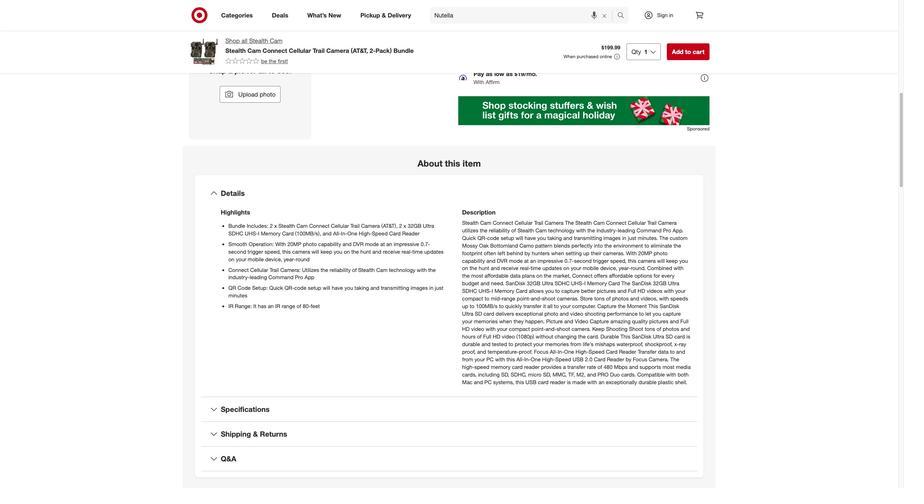 Task type: describe. For each thing, give the bounding box(es) containing it.
transmitting inside 'qr code setup: quick qr-code setup will have you taking and transmitting images in just minutes'
[[381, 285, 410, 292]]

you inside smooth operation: with 20mp photo capability and dvr mode at an impressive 0.7- second trigger speed, this camera will keep you on the hunt and receive real-time updates on your mobile device, year-round
[[334, 249, 343, 255]]

plastic
[[659, 380, 674, 386]]

manage
[[501, 28, 523, 36]]

you right let
[[653, 311, 662, 318]]

sponsored
[[688, 126, 710, 132]]

card right 2.0
[[594, 357, 606, 363]]

1 horizontal spatial reader
[[551, 380, 566, 386]]

stealth up utilizes
[[463, 220, 479, 226]]

camera inside bundle includes: 2 x stealth cam connect cellular trail camera (at&t), 2 x 32gb ultra sdhc uhs-i memory card (100mb/s), and all-in-one high-speed card reader
[[361, 223, 380, 229]]

add
[[673, 48, 684, 56]]

minutes.
[[638, 235, 659, 241]]

1 vertical spatial most
[[663, 364, 675, 371]]

app
[[305, 275, 315, 281]]

to left let
[[640, 311, 645, 318]]

1 vertical spatial reader
[[620, 349, 637, 356]]

will inside smooth operation: with 20mp photo capability and dvr mode at an impressive 0.7- second trigger speed, this camera will keep you on the hunt and receive real-time updates on your mobile device, year-round
[[312, 249, 319, 255]]

1 affordable from the left
[[485, 273, 509, 279]]

0 horizontal spatial point-
[[517, 296, 531, 302]]

industry- inside connect cellular trail camera: utilizes the reliability of stealth cam technology with the industry-leading command pro app
[[229, 275, 250, 281]]

1 vertical spatial transfer
[[568, 364, 586, 371]]

card down 100mb/s
[[484, 311, 495, 318]]

0 vertical spatial is
[[687, 334, 691, 340]]

2 horizontal spatial sdhc
[[555, 281, 570, 287]]

the up media
[[671, 357, 680, 363]]

camera up app.
[[659, 220, 677, 226]]

camera inside smooth operation: with 20mp photo capability and dvr mode at an impressive 0.7- second trigger speed, this camera will keep you on the hunt and receive real-time updates on your mobile device, year-round
[[293, 249, 310, 255]]

to down market,
[[556, 288, 561, 295]]

shell.
[[676, 380, 688, 386]]

technology inside connect cellular trail camera: utilizes the reliability of stealth cam technology with the industry-leading command pro app
[[389, 267, 416, 273]]

2 vertical spatial one
[[531, 357, 541, 363]]

stealth up 'camo'
[[518, 227, 535, 234]]

a inside already have this product? snap a pic for all to see!
[[229, 66, 233, 75]]

be
[[261, 58, 268, 64]]

image of stealth cam connect cellular trail camera (at&t, 2-pack) bundle image
[[189, 37, 219, 67]]

dvr inside description stealth cam connect cellular trail camera the stealth cam connect cellular trail camera utilizes the reliability of stealth cam technology with the industry-leading command pro app. quick qr-code setup will have you taking and transmitting images in just minutes. the custom mossy oak bottomland camo pattern blends perfectly into the environment to eliminate the footprint often left behind by hunters when setting up their cameras. with 20mp photo capability and dvr mode at an impressive 0.7-second trigger speed, this camera will keep you on the hunt and receive real-time updates on your mobile device, year-round. combined with the most affordable data plans on the market, connect offers affordable options for every budget and need. sandisk 32gb ultra sdhc uhs-i memory card the sandisk 32gb ultra sdhc uhs-i memory card allows you to capture better pictures and full hd videos with your compact to mid-range point-and-shoot cameras. store tons of photos and videos, with speeds up to 100mb/s to quickly transfer it all to your computer. capture the moment this sandisk ultra sd card delivers exceptional photo and video shooting performance to let you capture your memories when they happen. picture and video capture amazing quality pictures and full hd video with your compact point-and-shoot camera. keep shooting shoot tons of photos and hours of full hd video (1080p) without changing the card. durable this sandisk ultra sd card is durable and tested to protect your memories from life's mishaps waterproof, shockproof, x-ray proof, and temperature-proof. focus all-in-one high-speed card reader transfer data to and from your pc with this all-in-one high-speed usb 2.0 card reader by focus camera. the high-speed memory card reader provides a transfer rate of 480 mbps and supports most media cards, including sd, sdhc, micro sd, mmc, tf, m2, and pro duo cards. compatible with both mac and pc systems, this usb card reader is made with an exceptionally durable plastic shell.
[[497, 258, 508, 264]]

1 vertical spatial hd
[[463, 326, 470, 333]]

they
[[514, 319, 524, 325]]

create
[[474, 28, 492, 36]]

your up speed
[[475, 357, 485, 363]]

1 horizontal spatial cameras.
[[604, 250, 625, 257]]

reliability inside description stealth cam connect cellular trail camera the stealth cam connect cellular trail camera utilizes the reliability of stealth cam technology with the industry-leading command pro app. quick qr-code setup will have you taking and transmitting images in just minutes. the custom mossy oak bottomland camo pattern blends perfectly into the environment to eliminate the footprint often left behind by hunters when setting up their cameras. with 20mp photo capability and dvr mode at an impressive 0.7-second trigger speed, this camera will keep you on the hunt and receive real-time updates on your mobile device, year-round. combined with the most affordable data plans on the market, connect offers affordable options for every budget and need. sandisk 32gb ultra sdhc uhs-i memory card the sandisk 32gb ultra sdhc uhs-i memory card allows you to capture better pictures and full hd videos with your compact to mid-range point-and-shoot cameras. store tons of photos and videos, with speeds up to 100mb/s to quickly transfer it all to your computer. capture the moment this sandisk ultra sd card delivers exceptional photo and video shooting performance to let you capture your memories when they happen. picture and video capture amazing quality pictures and full hd video with your compact point-and-shoot camera. keep shooting shoot tons of photos and hours of full hd video (1080p) without changing the card. durable this sandisk ultra sd card is durable and tested to protect your memories from life's mishaps waterproof, shockproof, x-ray proof, and temperature-proof. focus all-in-one high-speed card reader transfer data to and from your pc with this all-in-one high-speed usb 2.0 card reader by focus camera. the high-speed memory card reader provides a transfer rate of 480 mbps and supports most media cards, including sd, sdhc, micro sd, mmc, tf, m2, and pro duo cards. compatible with both mac and pc systems, this usb card reader is made with an exceptionally durable plastic shell.
[[489, 227, 510, 234]]

(1080p)
[[517, 334, 535, 340]]

speed, inside description stealth cam connect cellular trail camera the stealth cam connect cellular trail camera utilizes the reliability of stealth cam technology with the industry-leading command pro app. quick qr-code setup will have you taking and transmitting images in just minutes. the custom mossy oak bottomland camo pattern blends perfectly into the environment to eliminate the footprint often left behind by hunters when setting up their cameras. with 20mp photo capability and dvr mode at an impressive 0.7-second trigger speed, this camera will keep you on the hunt and receive real-time updates on your mobile device, year-round. combined with the most affordable data plans on the market, connect offers affordable options for every budget and need. sandisk 32gb ultra sdhc uhs-i memory card the sandisk 32gb ultra sdhc uhs-i memory card allows you to capture better pictures and full hd videos with your compact to mid-range point-and-shoot cameras. store tons of photos and videos, with speeds up to 100mb/s to quickly transfer it all to your computer. capture the moment this sandisk ultra sd card delivers exceptional photo and video shooting performance to let you capture your memories when they happen. picture and video capture amazing quality pictures and full hd video with your compact point-and-shoot camera. keep shooting shoot tons of photos and hours of full hd video (1080p) without changing the card. durable this sandisk ultra sd card is durable and tested to protect your memories from life's mishaps waterproof, shockproof, x-ray proof, and temperature-proof. focus all-in-one high-speed card reader transfer data to and from your pc with this all-in-one high-speed usb 2.0 card reader by focus camera. the high-speed memory card reader provides a transfer rate of 480 mbps and supports most media cards, including sd, sdhc, micro sd, mmc, tf, m2, and pro duo cards. compatible with both mac and pc systems, this usb card reader is made with an exceptionally durable plastic shell.
[[611, 258, 627, 264]]

1 vertical spatial high-
[[576, 349, 589, 356]]

2 sd, from the left
[[544, 372, 552, 378]]

trail up pattern
[[535, 220, 544, 226]]

1 vertical spatial in-
[[558, 349, 565, 356]]

1 vertical spatial this
[[621, 334, 631, 340]]

0 vertical spatial capture
[[598, 303, 617, 310]]

0 vertical spatial up
[[584, 250, 590, 257]]

What can we help you find? suggestions appear below search field
[[430, 7, 620, 24]]

command inside connect cellular trail camera: utilizes the reliability of stealth cam technology with the industry-leading command pro app
[[269, 275, 294, 281]]

1 horizontal spatial usb
[[573, 357, 584, 363]]

camera up blends
[[545, 220, 564, 226]]

and inside 'qr code setup: quick qr-code setup will have you taking and transmitting images in just minutes'
[[371, 285, 380, 292]]

1 horizontal spatial from
[[571, 342, 582, 348]]

time inside description stealth cam connect cellular trail camera the stealth cam connect cellular trail camera utilizes the reliability of stealth cam technology with the industry-leading command pro app. quick qr-code setup will have you taking and transmitting images in just minutes. the custom mossy oak bottomland camo pattern blends perfectly into the environment to eliminate the footprint often left behind by hunters when setting up their cameras. with 20mp photo capability and dvr mode at an impressive 0.7-second trigger speed, this camera will keep you on the hunt and receive real-time updates on your mobile device, year-round. combined with the most affordable data plans on the market, connect offers affordable options for every budget and need. sandisk 32gb ultra sdhc uhs-i memory card the sandisk 32gb ultra sdhc uhs-i memory card allows you to capture better pictures and full hd videos with your compact to mid-range point-and-shoot cameras. store tons of photos and videos, with speeds up to 100mb/s to quickly transfer it all to your computer. capture the moment this sandisk ultra sd card delivers exceptional photo and video shooting performance to let you capture your memories when they happen. picture and video capture amazing quality pictures and full hd video with your compact point-and-shoot camera. keep shooting shoot tons of photos and hours of full hd video (1080p) without changing the card. durable this sandisk ultra sd card is durable and tested to protect your memories from life's mishaps waterproof, shockproof, x-ray proof, and temperature-proof. focus all-in-one high-speed card reader transfer data to and from your pc with this all-in-one high-speed usb 2.0 card reader by focus camera. the high-speed memory card reader provides a transfer rate of 480 mbps and supports most media cards, including sd, sdhc, micro sd, mmc, tf, m2, and pro duo cards. compatible with both mac and pc systems, this usb card reader is made with an exceptionally durable plastic shell.
[[531, 265, 542, 272]]

supports
[[640, 364, 662, 371]]

sandisk down "plans"
[[506, 281, 526, 287]]

0.7- inside smooth operation: with 20mp photo capability and dvr mode at an impressive 0.7- second trigger speed, this camera will keep you on the hunt and receive real-time updates on your mobile device, year-round
[[421, 241, 431, 248]]

photo up picture
[[545, 311, 559, 318]]

speed
[[475, 364, 490, 371]]

card down micro
[[539, 380, 549, 386]]

at inside description stealth cam connect cellular trail camera the stealth cam connect cellular trail camera utilizes the reliability of stealth cam technology with the industry-leading command pro app. quick qr-code setup will have you taking and transmitting images in just minutes. the custom mossy oak bottomland camo pattern blends perfectly into the environment to eliminate the footprint often left behind by hunters when setting up their cameras. with 20mp photo capability and dvr mode at an impressive 0.7-second trigger speed, this camera will keep you on the hunt and receive real-time updates on your mobile device, year-round. combined with the most affordable data plans on the market, connect offers affordable options for every budget and need. sandisk 32gb ultra sdhc uhs-i memory card the sandisk 32gb ultra sdhc uhs-i memory card allows you to capture better pictures and full hd videos with your compact to mid-range point-and-shoot cameras. store tons of photos and videos, with speeds up to 100mb/s to quickly transfer it all to your computer. capture the moment this sandisk ultra sd card delivers exceptional photo and video shooting performance to let you capture your memories when they happen. picture and video capture amazing quality pictures and full hd video with your compact point-and-shoot camera. keep shooting shoot tons of photos and hours of full hd video (1080p) without changing the card. durable this sandisk ultra sd card is durable and tested to protect your memories from life's mishaps waterproof, shockproof, x-ray proof, and temperature-proof. focus all-in-one high-speed card reader transfer data to and from your pc with this all-in-one high-speed usb 2.0 card reader by focus camera. the high-speed memory card reader provides a transfer rate of 480 mbps and supports most media cards, including sd, sdhc, micro sd, mmc, tf, m2, and pro duo cards. compatible with both mac and pc systems, this usb card reader is made with an exceptionally durable plastic shell.
[[525, 258, 529, 264]]

uhs- inside bundle includes: 2 x stealth cam connect cellular trail camera (at&t), 2 x 32gb ultra sdhc uhs-i memory card (100mb/s), and all-in-one high-speed card reader
[[245, 230, 258, 237]]

cam inside bundle includes: 2 x stealth cam connect cellular trail camera (at&t), 2 x 32gb ultra sdhc uhs-i memory card (100mb/s), and all-in-one high-speed card reader
[[297, 223, 308, 229]]

100mb/s
[[476, 303, 498, 310]]

0 vertical spatial this
[[649, 303, 659, 310]]

let
[[646, 311, 652, 318]]

speed inside bundle includes: 2 x stealth cam connect cellular trail camera (at&t), 2 x 32gb ultra sdhc uhs-i memory card (100mb/s), and all-in-one high-speed card reader
[[372, 230, 388, 237]]

will up the combined
[[658, 258, 665, 264]]

2 horizontal spatial all-
[[550, 349, 558, 356]]

on down smooth
[[229, 256, 235, 263]]

you right "allows"
[[546, 288, 554, 295]]

1 vertical spatial when
[[500, 319, 513, 325]]

your up speeds at the right bottom of the page
[[676, 288, 686, 295]]

quick inside 'qr code setup: quick qr-code setup will have you taking and transmitting images in just minutes'
[[270, 285, 283, 292]]

1 vertical spatial data
[[659, 349, 669, 356]]

operation:
[[249, 241, 274, 248]]

mobile inside smooth operation: with 20mp photo capability and dvr mode at an impressive 0.7- second trigger speed, this camera will keep you on the hunt and receive real-time updates on your mobile device, year-round
[[248, 256, 264, 263]]

0 horizontal spatial video
[[472, 326, 485, 333]]

rate
[[588, 364, 597, 371]]

& for shipping
[[253, 430, 258, 439]]

your down "delivers"
[[498, 326, 508, 333]]

1 ir from the left
[[229, 303, 234, 310]]

card up the sdhc,
[[513, 364, 523, 371]]

to left 100mb/s
[[470, 303, 475, 310]]

(100mb/s),
[[295, 230, 321, 237]]

2 horizontal spatial speed
[[589, 349, 605, 356]]

product?
[[265, 54, 296, 63]]

0 vertical spatial pictures
[[597, 288, 617, 295]]

card down mishaps
[[607, 349, 618, 356]]

0 vertical spatial full
[[629, 288, 637, 295]]

feet
[[311, 303, 320, 310]]

images inside 'qr code setup: quick qr-code setup will have you taking and transmitting images in just minutes'
[[411, 285, 428, 292]]

0 vertical spatial when
[[552, 250, 565, 257]]

1 horizontal spatial memory
[[495, 288, 515, 295]]

of left 480
[[598, 364, 603, 371]]

impressive inside smooth operation: with 20mp photo capability and dvr mode at an impressive 0.7- second trigger speed, this camera will keep you on the hunt and receive real-time updates on your mobile device, year-round
[[394, 241, 420, 248]]

keep inside description stealth cam connect cellular trail camera the stealth cam connect cellular trail camera utilizes the reliability of stealth cam technology with the industry-leading command pro app. quick qr-code setup will have you taking and transmitting images in just minutes. the custom mossy oak bottomland camo pattern blends perfectly into the environment to eliminate the footprint often left behind by hunters when setting up their cameras. with 20mp photo capability and dvr mode at an impressive 0.7-second trigger speed, this camera will keep you on the hunt and receive real-time updates on your mobile device, year-round. combined with the most affordable data plans on the market, connect offers affordable options for every budget and need. sandisk 32gb ultra sdhc uhs-i memory card the sandisk 32gb ultra sdhc uhs-i memory card allows you to capture better pictures and full hd videos with your compact to mid-range point-and-shoot cameras. store tons of photos and videos, with speeds up to 100mb/s to quickly transfer it all to your computer. capture the moment this sandisk ultra sd card delivers exceptional photo and video shooting performance to let you capture your memories when they happen. picture and video capture amazing quality pictures and full hd video with your compact point-and-shoot camera. keep shooting shoot tons of photos and hours of full hd video (1080p) without changing the card. durable this sandisk ultra sd card is durable and tested to protect your memories from life's mishaps waterproof, shockproof, x-ray proof, and temperature-proof. focus all-in-one high-speed card reader transfer data to and from your pc with this all-in-one high-speed usb 2.0 card reader by focus camera. the high-speed memory card reader provides a transfer rate of 480 mbps and supports most media cards, including sd, sdhc, micro sd, mmc, tf, m2, and pro duo cards. compatible with both mac and pc systems, this usb card reader is made with an exceptionally durable plastic shell.
[[667, 258, 679, 264]]

mode inside description stealth cam connect cellular trail camera the stealth cam connect cellular trail camera utilizes the reliability of stealth cam technology with the industry-leading command pro app. quick qr-code setup will have you taking and transmitting images in just minutes. the custom mossy oak bottomland camo pattern blends perfectly into the environment to eliminate the footprint often left behind by hunters when setting up their cameras. with 20mp photo capability and dvr mode at an impressive 0.7-second trigger speed, this camera will keep you on the hunt and receive real-time updates on your mobile device, year-round. combined with the most affordable data plans on the market, connect offers affordable options for every budget and need. sandisk 32gb ultra sdhc uhs-i memory card the sandisk 32gb ultra sdhc uhs-i memory card allows you to capture better pictures and full hd videos with your compact to mid-range point-and-shoot cameras. store tons of photos and videos, with speeds up to 100mb/s to quickly transfer it all to your computer. capture the moment this sandisk ultra sd card delivers exceptional photo and video shooting performance to let you capture your memories when they happen. picture and video capture amazing quality pictures and full hd video with your compact point-and-shoot camera. keep shooting shoot tons of photos and hours of full hd video (1080p) without changing the card. durable this sandisk ultra sd card is durable and tested to protect your memories from life's mishaps waterproof, shockproof, x-ray proof, and temperature-proof. focus all-in-one high-speed card reader transfer data to and from your pc with this all-in-one high-speed usb 2.0 card reader by focus camera. the high-speed memory card reader provides a transfer rate of 480 mbps and supports most media cards, including sd, sdhc, micro sd, mmc, tf, m2, and pro duo cards. compatible with both mac and pc systems, this usb card reader is made with an exceptionally durable plastic shell.
[[509, 258, 523, 264]]

q&a
[[221, 455, 237, 464]]

description stealth cam connect cellular trail camera the stealth cam connect cellular trail camera utilizes the reliability of stealth cam technology with the industry-leading command pro app. quick qr-code setup will have you taking and transmitting images in just minutes. the custom mossy oak bottomland camo pattern blends perfectly into the environment to eliminate the footprint often left behind by hunters when setting up their cameras. with 20mp photo capability and dvr mode at an impressive 0.7-second trigger speed, this camera will keep you on the hunt and receive real-time updates on your mobile device, year-round. combined with the most affordable data plans on the market, connect offers affordable options for every budget and need. sandisk 32gb ultra sdhc uhs-i memory card the sandisk 32gb ultra sdhc uhs-i memory card allows you to capture better pictures and full hd videos with your compact to mid-range point-and-shoot cameras. store tons of photos and videos, with speeds up to 100mb/s to quickly transfer it all to your computer. capture the moment this sandisk ultra sd card delivers exceptional photo and video shooting performance to let you capture your memories when they happen. picture and video capture amazing quality pictures and full hd video with your compact point-and-shoot camera. keep shooting shoot tons of photos and hours of full hd video (1080p) without changing the card. durable this sandisk ultra sd card is durable and tested to protect your memories from life's mishaps waterproof, shockproof, x-ray proof, and temperature-proof. focus all-in-one high-speed card reader transfer data to and from your pc with this all-in-one high-speed usb 2.0 card reader by focus camera. the high-speed memory card reader provides a transfer rate of 480 mbps and supports most media cards, including sd, sdhc, micro sd, mmc, tf, m2, and pro duo cards. compatible with both mac and pc systems, this usb card reader is made with an exceptionally durable plastic shell.
[[463, 209, 691, 386]]

cellular inside bundle includes: 2 x stealth cam connect cellular trail camera (at&t), 2 x 32gb ultra sdhc uhs-i memory card (100mb/s), and all-in-one high-speed card reader
[[331, 223, 349, 229]]

1 horizontal spatial sd
[[666, 334, 674, 340]]

both
[[678, 372, 689, 378]]

1 vertical spatial tons
[[645, 326, 656, 333]]

transmitting inside description stealth cam connect cellular trail camera the stealth cam connect cellular trail camera utilizes the reliability of stealth cam technology with the industry-leading command pro app. quick qr-code setup will have you taking and transmitting images in just minutes. the custom mossy oak bottomland camo pattern blends perfectly into the environment to eliminate the footprint often left behind by hunters when setting up their cameras. with 20mp photo capability and dvr mode at an impressive 0.7-second trigger speed, this camera will keep you on the hunt and receive real-time updates on your mobile device, year-round. combined with the most affordable data plans on the market, connect offers affordable options for every budget and need. sandisk 32gb ultra sdhc uhs-i memory card the sandisk 32gb ultra sdhc uhs-i memory card allows you to capture better pictures and full hd videos with your compact to mid-range point-and-shoot cameras. store tons of photos and videos, with speeds up to 100mb/s to quickly transfer it all to your computer. capture the moment this sandisk ultra sd card delivers exceptional photo and video shooting performance to let you capture your memories when they happen. picture and video capture amazing quality pictures and full hd video with your compact point-and-shoot camera. keep shooting shoot tons of photos and hours of full hd video (1080p) without changing the card. durable this sandisk ultra sd card is durable and tested to protect your memories from life's mishaps waterproof, shockproof, x-ray proof, and temperature-proof. focus all-in-one high-speed card reader transfer data to and from your pc with this all-in-one high-speed usb 2.0 card reader by focus camera. the high-speed memory card reader provides a transfer rate of 480 mbps and supports most media cards, including sd, sdhc, micro sd, mmc, tf, m2, and pro duo cards. compatible with both mac and pc systems, this usb card reader is made with an exceptionally durable plastic shell.
[[574, 235, 603, 241]]

market,
[[553, 273, 571, 279]]

your down setting
[[571, 265, 582, 272]]

1 vertical spatial durable
[[639, 380, 657, 386]]

0 vertical spatial most
[[472, 273, 484, 279]]

stealth up perfectly
[[576, 220, 593, 226]]

capability inside smooth operation: with 20mp photo capability and dvr mode at an impressive 0.7- second trigger speed, this camera will keep you on the hunt and receive real-time updates on your mobile device, year-round
[[319, 241, 341, 248]]

0 vertical spatial compact
[[463, 296, 484, 302]]

an down pro at right
[[599, 380, 605, 386]]

trigger inside smooth operation: with 20mp photo capability and dvr mode at an impressive 0.7- second trigger speed, this camera will keep you on the hunt and receive real-time updates on your mobile device, year-round
[[248, 249, 263, 255]]

an right the has
[[268, 303, 274, 310]]

sandisk down shoot
[[632, 334, 652, 340]]

purchased
[[577, 54, 599, 59]]

1 vertical spatial i
[[585, 281, 586, 287]]

on right "plans"
[[537, 273, 543, 279]]

to down x-
[[671, 349, 675, 356]]

card up "performance"
[[609, 281, 621, 287]]

on up market,
[[564, 265, 570, 272]]

choking
[[502, 9, 521, 16]]

1 vertical spatial and-
[[546, 326, 557, 333]]

speed, inside smooth operation: with 20mp photo capability and dvr mode at an impressive 0.7- second trigger speed, this camera will keep you on the hunt and receive real-time updates on your mobile device, year-round
[[265, 249, 281, 255]]

2 x from the left
[[404, 223, 407, 229]]

eliminate
[[651, 243, 673, 249]]

1 vertical spatial point-
[[532, 326, 546, 333]]

round
[[296, 256, 310, 263]]

sandisk down options
[[632, 281, 652, 287]]

time inside smooth operation: with 20mp photo capability and dvr mode at an impressive 0.7- second trigger speed, this camera will keep you on the hunt and receive real-time updates on your mobile device, year-round
[[413, 249, 423, 255]]

2 vertical spatial uhs-
[[479, 288, 492, 295]]

see!
[[278, 66, 292, 75]]

0 vertical spatial reader
[[525, 364, 540, 371]]

technology inside description stealth cam connect cellular trail camera the stealth cam connect cellular trail camera utilizes the reliability of stealth cam technology with the industry-leading command pro app. quick qr-code setup will have you taking and transmitting images in just minutes. the custom mossy oak bottomland camo pattern blends perfectly into the environment to eliminate the footprint often left behind by hunters when setting up their cameras. with 20mp photo capability and dvr mode at an impressive 0.7-second trigger speed, this camera will keep you on the hunt and receive real-time updates on your mobile device, year-round. combined with the most affordable data plans on the market, connect offers affordable options for every budget and need. sandisk 32gb ultra sdhc uhs-i memory card the sandisk 32gb ultra sdhc uhs-i memory card allows you to capture better pictures and full hd videos with your compact to mid-range point-and-shoot cameras. store tons of photos and videos, with speeds up to 100mb/s to quickly transfer it all to your computer. capture the moment this sandisk ultra sd card delivers exceptional photo and video shooting performance to let you capture your memories when they happen. picture and video capture amazing quality pictures and full hd video with your compact point-and-shoot camera. keep shooting shoot tons of photos and hours of full hd video (1080p) without changing the card. durable this sandisk ultra sd card is durable and tested to protect your memories from life's mishaps waterproof, shockproof, x-ray proof, and temperature-proof. focus all-in-one high-speed card reader transfer data to and from your pc with this all-in-one high-speed usb 2.0 card reader by focus camera. the high-speed memory card reader provides a transfer rate of 480 mbps and supports most media cards, including sd, sdhc, micro sd, mmc, tf, m2, and pro duo cards. compatible with both mac and pc systems, this usb card reader is made with an exceptionally durable plastic shell.
[[549, 227, 575, 234]]

0 horizontal spatial full
[[484, 334, 492, 340]]

1 horizontal spatial all-
[[517, 357, 525, 363]]

1 vertical spatial usb
[[526, 380, 537, 386]]

0 horizontal spatial is
[[568, 380, 571, 386]]

on up connect cellular trail camera: utilizes the reliability of stealth cam technology with the industry-leading command pro app
[[344, 249, 350, 255]]

connect up environment
[[607, 220, 627, 226]]

cellular up minutes.
[[629, 220, 646, 226]]

videos
[[647, 288, 663, 295]]

about this item
[[418, 158, 481, 169]]

card up ray at the bottom right of page
[[675, 334, 686, 340]]

to up 100mb/s
[[485, 296, 490, 302]]

updates inside description stealth cam connect cellular trail camera the stealth cam connect cellular trail camera utilizes the reliability of stealth cam technology with the industry-leading command pro app. quick qr-code setup will have you taking and transmitting images in just minutes. the custom mossy oak bottomland camo pattern blends perfectly into the environment to eliminate the footprint often left behind by hunters when setting up their cameras. with 20mp photo capability and dvr mode at an impressive 0.7-second trigger speed, this camera will keep you on the hunt and receive real-time updates on your mobile device, year-round. combined with the most affordable data plans on the market, connect offers affordable options for every budget and need. sandisk 32gb ultra sdhc uhs-i memory card the sandisk 32gb ultra sdhc uhs-i memory card allows you to capture better pictures and full hd videos with your compact to mid-range point-and-shoot cameras. store tons of photos and videos, with speeds up to 100mb/s to quickly transfer it all to your computer. capture the moment this sandisk ultra sd card delivers exceptional photo and video shooting performance to let you capture your memories when they happen. picture and video capture amazing quality pictures and full hd video with your compact point-and-shoot camera. keep shooting shoot tons of photos and hours of full hd video (1080p) without changing the card. durable this sandisk ultra sd card is durable and tested to protect your memories from life's mishaps waterproof, shockproof, x-ray proof, and temperature-proof. focus all-in-one high-speed card reader transfer data to and from your pc with this all-in-one high-speed usb 2.0 card reader by focus camera. the high-speed memory card reader provides a transfer rate of 480 mbps and supports most media cards, including sd, sdhc, micro sd, mmc, tf, m2, and pro duo cards. compatible with both mac and pc systems, this usb card reader is made with an exceptionally durable plastic shell.
[[543, 265, 562, 272]]

pro inside description stealth cam connect cellular trail camera the stealth cam connect cellular trail camera utilizes the reliability of stealth cam technology with the industry-leading command pro app. quick qr-code setup will have you taking and transmitting images in just minutes. the custom mossy oak bottomland camo pattern blends perfectly into the environment to eliminate the footprint often left behind by hunters when setting up their cameras. with 20mp photo capability and dvr mode at an impressive 0.7-second trigger speed, this camera will keep you on the hunt and receive real-time updates on your mobile device, year-round. combined with the most affordable data plans on the market, connect offers affordable options for every budget and need. sandisk 32gb ultra sdhc uhs-i memory card the sandisk 32gb ultra sdhc uhs-i memory card allows you to capture better pictures and full hd videos with your compact to mid-range point-and-shoot cameras. store tons of photos and videos, with speeds up to 100mb/s to quickly transfer it all to your computer. capture the moment this sandisk ultra sd card delivers exceptional photo and video shooting performance to let you capture your memories when they happen. picture and video capture amazing quality pictures and full hd video with your compact point-and-shoot camera. keep shooting shoot tons of photos and hours of full hd video (1080p) without changing the card. durable this sandisk ultra sd card is durable and tested to protect your memories from life's mishaps waterproof, shockproof, x-ray proof, and temperature-proof. focus all-in-one high-speed card reader transfer data to and from your pc with this all-in-one high-speed usb 2.0 card reader by focus camera. the high-speed memory card reader provides a transfer rate of 480 mbps and supports most media cards, including sd, sdhc, micro sd, mmc, tf, m2, and pro duo cards. compatible with both mac and pc systems, this usb card reader is made with an exceptionally durable plastic shell.
[[664, 227, 672, 234]]

you inside 'qr code setup: quick qr-code setup will have you taking and transmitting images in just minutes'
[[345, 285, 353, 292]]

bundle includes: 2 x stealth cam connect cellular trail camera (at&t), 2 x 32gb ultra sdhc uhs-i memory card (100mb/s), and all-in-one high-speed card reader
[[229, 223, 435, 237]]

of left 80-
[[297, 303, 302, 310]]

0.7- inside description stealth cam connect cellular trail camera the stealth cam connect cellular trail camera utilizes the reliability of stealth cam technology with the industry-leading command pro app. quick qr-code setup will have you taking and transmitting images in just minutes. the custom mossy oak bottomland camo pattern blends perfectly into the environment to eliminate the footprint often left behind by hunters when setting up their cameras. with 20mp photo capability and dvr mode at an impressive 0.7-second trigger speed, this camera will keep you on the hunt and receive real-time updates on your mobile device, year-round. combined with the most affordable data plans on the market, connect offers affordable options for every budget and need. sandisk 32gb ultra sdhc uhs-i memory card the sandisk 32gb ultra sdhc uhs-i memory card allows you to capture better pictures and full hd videos with your compact to mid-range point-and-shoot cameras. store tons of photos and videos, with speeds up to 100mb/s to quickly transfer it all to your computer. capture the moment this sandisk ultra sd card delivers exceptional photo and video shooting performance to let you capture your memories when they happen. picture and video capture amazing quality pictures and full hd video with your compact point-and-shoot camera. keep shooting shoot tons of photos and hours of full hd video (1080p) without changing the card. durable this sandisk ultra sd card is durable and tested to protect your memories from life's mishaps waterproof, shockproof, x-ray proof, and temperature-proof. focus all-in-one high-speed card reader transfer data to and from your pc with this all-in-one high-speed usb 2.0 card reader by focus camera. the high-speed memory card reader provides a transfer rate of 480 mbps and supports most media cards, including sd, sdhc, micro sd, mmc, tf, m2, and pro duo cards. compatible with both mac and pc systems, this usb card reader is made with an exceptionally durable plastic shell.
[[565, 258, 575, 264]]

code
[[238, 285, 251, 292]]

industry- inside description stealth cam connect cellular trail camera the stealth cam connect cellular trail camera utilizes the reliability of stealth cam technology with the industry-leading command pro app. quick qr-code setup will have you taking and transmitting images in just minutes. the custom mossy oak bottomland camo pattern blends perfectly into the environment to eliminate the footprint often left behind by hunters when setting up their cameras. with 20mp photo capability and dvr mode at an impressive 0.7-second trigger speed, this camera will keep you on the hunt and receive real-time updates on your mobile device, year-round. combined with the most affordable data plans on the market, connect offers affordable options for every budget and need. sandisk 32gb ultra sdhc uhs-i memory card the sandisk 32gb ultra sdhc uhs-i memory card allows you to capture better pictures and full hd videos with your compact to mid-range point-and-shoot cameras. store tons of photos and videos, with speeds up to 100mb/s to quickly transfer it all to your computer. capture the moment this sandisk ultra sd card delivers exceptional photo and video shooting performance to let you capture your memories when they happen. picture and video capture amazing quality pictures and full hd video with your compact point-and-shoot camera. keep shooting shoot tons of photos and hours of full hd video (1080p) without changing the card. durable this sandisk ultra sd card is durable and tested to protect your memories from life's mishaps waterproof, shockproof, x-ray proof, and temperature-proof. focus all-in-one high-speed card reader transfer data to and from your pc with this all-in-one high-speed usb 2.0 card reader by focus camera. the high-speed memory card reader provides a transfer rate of 480 mbps and supports most media cards, including sd, sdhc, micro sd, mmc, tf, m2, and pro duo cards. compatible with both mac and pc systems, this usb card reader is made with an exceptionally durable plastic shell.
[[597, 227, 618, 234]]

stealth up be the first! link
[[249, 37, 268, 45]]

proof,
[[463, 349, 476, 356]]

waterproof,
[[617, 342, 644, 348]]

2 horizontal spatial video
[[571, 311, 584, 318]]

1 horizontal spatial video
[[502, 334, 515, 340]]

it
[[544, 303, 546, 310]]

when
[[564, 54, 576, 59]]

of up shockproof,
[[657, 326, 662, 333]]

what's new
[[308, 11, 342, 19]]

to up "delivers"
[[499, 303, 504, 310]]

what's
[[308, 11, 327, 19]]

receive inside smooth operation: with 20mp photo capability and dvr mode at an impressive 0.7- second trigger speed, this camera will keep you on the hunt and receive real-time updates on your mobile device, year-round
[[383, 249, 400, 255]]

0 vertical spatial memories
[[474, 319, 498, 325]]

0 horizontal spatial durable
[[463, 342, 481, 348]]

2 vertical spatial hd
[[493, 334, 501, 340]]

command inside description stealth cam connect cellular trail camera the stealth cam connect cellular trail camera utilizes the reliability of stealth cam technology with the industry-leading command pro app. quick qr-code setup will have you taking and transmitting images in just minutes. the custom mossy oak bottomland camo pattern blends perfectly into the environment to eliminate the footprint often left behind by hunters when setting up their cameras. with 20mp photo capability and dvr mode at an impressive 0.7-second trigger speed, this camera will keep you on the hunt and receive real-time updates on your mobile device, year-round. combined with the most affordable data plans on the market, connect offers affordable options for every budget and need. sandisk 32gb ultra sdhc uhs-i memory card the sandisk 32gb ultra sdhc uhs-i memory card allows you to capture better pictures and full hd videos with your compact to mid-range point-and-shoot cameras. store tons of photos and videos, with speeds up to 100mb/s to quickly transfer it all to your computer. capture the moment this sandisk ultra sd card delivers exceptional photo and video shooting performance to let you capture your memories when they happen. picture and video capture amazing quality pictures and full hd video with your compact point-and-shoot camera. keep shooting shoot tons of photos and hours of full hd video (1080p) without changing the card. durable this sandisk ultra sd card is durable and tested to protect your memories from life's mishaps waterproof, shockproof, x-ray proof, and temperature-proof. focus all-in-one high-speed card reader transfer data to and from your pc with this all-in-one high-speed usb 2.0 card reader by focus camera. the high-speed memory card reader provides a transfer rate of 480 mbps and supports most media cards, including sd, sdhc, micro sd, mmc, tf, m2, and pro duo cards. compatible with both mac and pc systems, this usb card reader is made with an exceptionally durable plastic shell.
[[637, 227, 662, 234]]

0 vertical spatial hd
[[638, 288, 646, 295]]

left
[[498, 250, 506, 257]]

pic
[[235, 66, 245, 75]]

budget
[[463, 281, 480, 287]]

will up 'camo'
[[516, 235, 524, 241]]

will inside 'qr code setup: quick qr-code setup will have you taking and transmitting images in just minutes'
[[323, 285, 331, 292]]

1 horizontal spatial focus
[[633, 357, 648, 363]]

$19/mo.
[[515, 70, 538, 78]]

the inside smooth operation: with 20mp photo capability and dvr mode at an impressive 0.7- second trigger speed, this camera will keep you on the hunt and receive real-time updates on your mobile device, year-round
[[352, 249, 359, 255]]

computer.
[[573, 303, 596, 310]]

1 vertical spatial full
[[681, 319, 689, 325]]

and inside bundle includes: 2 x stealth cam connect cellular trail camera (at&t), 2 x 32gb ultra sdhc uhs-i memory card (100mb/s), and all-in-one high-speed card reader
[[323, 230, 332, 237]]

deals link
[[266, 7, 298, 24]]

advertisement region
[[459, 96, 710, 125]]

better
[[582, 288, 596, 295]]

exceptionally
[[607, 380, 638, 386]]

mishaps
[[596, 342, 616, 348]]

1 vertical spatial uhs-
[[572, 281, 585, 287]]

to inside already have this product? snap a pic for all to see!
[[269, 66, 276, 75]]

behind
[[507, 250, 524, 257]]

stealth inside connect cellular trail camera: utilizes the reliability of stealth cam technology with the industry-leading command pro app
[[359, 267, 375, 273]]

2 vertical spatial reader
[[608, 357, 625, 363]]

& for pickup
[[382, 11, 386, 19]]

need.
[[492, 281, 505, 287]]

range inside description stealth cam connect cellular trail camera the stealth cam connect cellular trail camera utilizes the reliability of stealth cam technology with the industry-leading command pro app. quick qr-code setup will have you taking and transmitting images in just minutes. the custom mossy oak bottomland camo pattern blends perfectly into the environment to eliminate the footprint often left behind by hunters when setting up their cameras. with 20mp photo capability and dvr mode at an impressive 0.7-second trigger speed, this camera will keep you on the hunt and receive real-time updates on your mobile device, year-round. combined with the most affordable data plans on the market, connect offers affordable options for every budget and need. sandisk 32gb ultra sdhc uhs-i memory card the sandisk 32gb ultra sdhc uhs-i memory card allows you to capture better pictures and full hd videos with your compact to mid-range point-and-shoot cameras. store tons of photos and videos, with speeds up to 100mb/s to quickly transfer it all to your computer. capture the moment this sandisk ultra sd card delivers exceptional photo and video shooting performance to let you capture your memories when they happen. picture and video capture amazing quality pictures and full hd video with your compact point-and-shoot camera. keep shooting shoot tons of photos and hours of full hd video (1080p) without changing the card. durable this sandisk ultra sd card is durable and tested to protect your memories from life's mishaps waterproof, shockproof, x-ray proof, and temperature-proof. focus all-in-one high-speed card reader transfer data to and from your pc with this all-in-one high-speed usb 2.0 card reader by focus camera. the high-speed memory card reader provides a transfer rate of 480 mbps and supports most media cards, including sd, sdhc, micro sd, mmc, tf, m2, and pro duo cards. compatible with both mac and pc systems, this usb card reader is made with an exceptionally durable plastic shell.
[[502, 296, 516, 302]]

cellular up 'camo'
[[515, 220, 533, 226]]

just inside description stealth cam connect cellular trail camera the stealth cam connect cellular trail camera utilizes the reliability of stealth cam technology with the industry-leading command pro app. quick qr-code setup will have you taking and transmitting images in just minutes. the custom mossy oak bottomland camo pattern blends perfectly into the environment to eliminate the footprint often left behind by hunters when setting up their cameras. with 20mp photo capability and dvr mode at an impressive 0.7-second trigger speed, this camera will keep you on the hunt and receive real-time updates on your mobile device, year-round. combined with the most affordable data plans on the market, connect offers affordable options for every budget and need. sandisk 32gb ultra sdhc uhs-i memory card the sandisk 32gb ultra sdhc uhs-i memory card allows you to capture better pictures and full hd videos with your compact to mid-range point-and-shoot cameras. store tons of photos and videos, with speeds up to 100mb/s to quickly transfer it all to your computer. capture the moment this sandisk ultra sd card delivers exceptional photo and video shooting performance to let you capture your memories when they happen. picture and video capture amazing quality pictures and full hd video with your compact point-and-shoot camera. keep shooting shoot tons of photos and hours of full hd video (1080p) without changing the card. durable this sandisk ultra sd card is durable and tested to protect your memories from life's mishaps waterproof, shockproof, x-ray proof, and temperature-proof. focus all-in-one high-speed card reader transfer data to and from your pc with this all-in-one high-speed usb 2.0 card reader by focus camera. the high-speed memory card reader provides a transfer rate of 480 mbps and supports most media cards, including sd, sdhc, micro sd, mmc, tf, m2, and pro duo cards. compatible with both mac and pc systems, this usb card reader is made with an exceptionally durable plastic shell.
[[628, 235, 637, 241]]

2 vertical spatial speed
[[556, 357, 572, 363]]

1 sd, from the left
[[502, 372, 510, 378]]

utilizes
[[463, 227, 479, 234]]

photo down eliminate on the right of the page
[[654, 250, 668, 257]]

sandisk down speeds at the right bottom of the page
[[660, 303, 680, 310]]

real- inside description stealth cam connect cellular trail camera the stealth cam connect cellular trail camera utilizes the reliability of stealth cam technology with the industry-leading command pro app. quick qr-code setup will have you taking and transmitting images in just minutes. the custom mossy oak bottomland camo pattern blends perfectly into the environment to eliminate the footprint often left behind by hunters when setting up their cameras. with 20mp photo capability and dvr mode at an impressive 0.7-second trigger speed, this camera will keep you on the hunt and receive real-time updates on your mobile device, year-round. combined with the most affordable data plans on the market, connect offers affordable options for every budget and need. sandisk 32gb ultra sdhc uhs-i memory card the sandisk 32gb ultra sdhc uhs-i memory card allows you to capture better pictures and full hd videos with your compact to mid-range point-and-shoot cameras. store tons of photos and videos, with speeds up to 100mb/s to quickly transfer it all to your computer. capture the moment this sandisk ultra sd card delivers exceptional photo and video shooting performance to let you capture your memories when they happen. picture and video capture amazing quality pictures and full hd video with your compact point-and-shoot camera. keep shooting shoot tons of photos and hours of full hd video (1080p) without changing the card. durable this sandisk ultra sd card is durable and tested to protect your memories from life's mishaps waterproof, shockproof, x-ray proof, and temperature-proof. focus all-in-one high-speed card reader transfer data to and from your pc with this all-in-one high-speed usb 2.0 card reader by focus camera. the high-speed memory card reader provides a transfer rate of 480 mbps and supports most media cards, including sd, sdhc, micro sd, mmc, tf, m2, and pro duo cards. compatible with both mac and pc systems, this usb card reader is made with an exceptionally durable plastic shell.
[[520, 265, 531, 272]]

1 horizontal spatial in-
[[525, 357, 531, 363]]

to down minutes.
[[645, 243, 650, 249]]

for inside description stealth cam connect cellular trail camera the stealth cam connect cellular trail camera utilizes the reliability of stealth cam technology with the industry-leading command pro app. quick qr-code setup will have you taking and transmitting images in just minutes. the custom mossy oak bottomland camo pattern blends perfectly into the environment to eliminate the footprint often left behind by hunters when setting up their cameras. with 20mp photo capability and dvr mode at an impressive 0.7-second trigger speed, this camera will keep you on the hunt and receive real-time updates on your mobile device, year-round. combined with the most affordable data plans on the market, connect offers affordable options for every budget and need. sandisk 32gb ultra sdhc uhs-i memory card the sandisk 32gb ultra sdhc uhs-i memory card allows you to capture better pictures and full hd videos with your compact to mid-range point-and-shoot cameras. store tons of photos and videos, with speeds up to 100mb/s to quickly transfer it all to your computer. capture the moment this sandisk ultra sd card delivers exceptional photo and video shooting performance to let you capture your memories when they happen. picture and video capture amazing quality pictures and full hd video with your compact point-and-shoot camera. keep shooting shoot tons of photos and hours of full hd video (1080p) without changing the card. durable this sandisk ultra sd card is durable and tested to protect your memories from life's mishaps waterproof, shockproof, x-ray proof, and temperature-proof. focus all-in-one high-speed card reader transfer data to and from your pc with this all-in-one high-speed usb 2.0 card reader by focus camera. the high-speed memory card reader provides a transfer rate of 480 mbps and supports most media cards, including sd, sdhc, micro sd, mmc, tf, m2, and pro duo cards. compatible with both mac and pc systems, this usb card reader is made with an exceptionally durable plastic shell.
[[654, 273, 661, 279]]

plans
[[523, 273, 535, 279]]

offers
[[595, 273, 608, 279]]

pay as low as $19/mo. with affirm
[[474, 70, 538, 85]]

new
[[329, 11, 342, 19]]

2 horizontal spatial 32gb
[[654, 281, 667, 287]]

to right it
[[555, 303, 559, 310]]

1 vertical spatial pc
[[485, 380, 492, 386]]

description
[[463, 209, 496, 216]]

you down custom
[[680, 258, 689, 264]]

an inside smooth operation: with 20mp photo capability and dvr mode at an impressive 0.7- second trigger speed, this camera will keep you on the hunt and receive real-time updates on your mobile device, year-round
[[387, 241, 393, 248]]

parts.
[[557, 9, 571, 16]]

an down hunters
[[531, 258, 537, 264]]

2 horizontal spatial one
[[565, 349, 575, 356]]

categories
[[221, 11, 253, 19]]

sdhc inside bundle includes: 2 x stealth cam connect cellular trail camera (at&t), 2 x 32gb ultra sdhc uhs-i memory card (100mb/s), and all-in-one high-speed card reader
[[229, 230, 244, 237]]

card left "allows"
[[516, 288, 528, 295]]

under
[[611, 9, 625, 16]]

keep
[[593, 326, 605, 333]]

of inside connect cellular trail camera: utilizes the reliability of stealth cam technology with the industry-leading command pro app
[[352, 267, 357, 273]]

pro inside connect cellular trail camera: utilizes the reliability of stealth cam technology with the industry-leading command pro app
[[295, 275, 303, 281]]

0 vertical spatial pc
[[487, 357, 494, 363]]

includes:
[[247, 223, 269, 229]]

second inside smooth operation: with 20mp photo capability and dvr mode at an impressive 0.7- second trigger speed, this camera will keep you on the hunt and receive real-time updates on your mobile device, year-round
[[229, 249, 246, 255]]

trail inside bundle includes: 2 x stealth cam connect cellular trail camera (at&t), 2 x 32gb ultra sdhc uhs-i memory card (100mb/s), and all-in-one high-speed card reader
[[351, 223, 360, 229]]

connect up better
[[573, 273, 593, 279]]

oak
[[480, 243, 489, 249]]

0 vertical spatial by
[[525, 250, 531, 257]]

stealth cam connect cellular trail camera (at&t, 2-pack) bundle, 2 of 4 image
[[189, 0, 312, 11]]

online
[[600, 54, 613, 59]]

shop all stealth cam stealth cam connect cellular trail camera (at&t, 2-pack) bundle
[[226, 37, 414, 54]]

connect cellular trail camera: utilizes the reliability of stealth cam technology with the industry-leading command pro app
[[229, 267, 436, 281]]

combined
[[648, 265, 673, 272]]

1 vertical spatial range
[[282, 303, 295, 310]]

trail inside connect cellular trail camera: utilizes the reliability of stealth cam technology with the industry-leading command pro app
[[270, 267, 279, 273]]

your up 'hours'
[[463, 319, 473, 325]]

x-
[[675, 342, 680, 348]]

high- inside bundle includes: 2 x stealth cam connect cellular trail camera (at&t), 2 x 32gb ultra sdhc uhs-i memory card (100mb/s), and all-in-one high-speed card reader
[[359, 230, 372, 237]]

1 vertical spatial shoot
[[557, 326, 571, 333]]

cards.
[[622, 372, 636, 378]]

0 vertical spatial focus
[[535, 349, 549, 356]]

temperature-
[[488, 349, 519, 356]]

1 vertical spatial memory
[[588, 281, 608, 287]]

highlights
[[221, 209, 250, 216]]

camera:
[[281, 267, 301, 273]]

warning:
[[474, 9, 500, 16]]

the up eliminate on the right of the page
[[660, 235, 669, 241]]

(at&t,
[[351, 47, 368, 54]]

your left the computer.
[[561, 303, 571, 310]]

card.
[[588, 334, 600, 340]]

sign in button
[[688, 26, 710, 38]]

low
[[495, 70, 505, 78]]

app.
[[673, 227, 684, 234]]

0 horizontal spatial sd
[[475, 311, 483, 318]]

setup inside 'qr code setup: quick qr-code setup will have you taking and transmitting images in just minutes'
[[308, 285, 322, 292]]

of right 'hours'
[[477, 334, 482, 340]]

the up blends
[[566, 220, 574, 226]]

1 horizontal spatial high-
[[543, 357, 556, 363]]

0 horizontal spatial sign
[[658, 12, 668, 18]]

1 vertical spatial capture
[[590, 319, 610, 325]]

1 horizontal spatial 32gb
[[527, 281, 541, 287]]

reliability inside connect cellular trail camera: utilizes the reliability of stealth cam technology with the industry-leading command pro app
[[330, 267, 351, 273]]

0 horizontal spatial sign in
[[658, 12, 674, 18]]

transfer
[[638, 349, 657, 356]]

the up moment
[[622, 281, 631, 287]]

add to cart
[[673, 48, 705, 56]]

1 vertical spatial by
[[626, 357, 632, 363]]

without
[[536, 334, 554, 340]]

about
[[418, 158, 443, 169]]

all inside shop all stealth cam stealth cam connect cellular trail camera (at&t, 2-pack) bundle
[[242, 37, 248, 45]]

categories link
[[215, 7, 263, 24]]

1 horizontal spatial pictures
[[650, 319, 669, 325]]

utilizes
[[302, 267, 319, 273]]



Task type: vqa. For each thing, say whether or not it's contained in the screenshot.
'you' inside the SMOOTH OPERATION: WITH 20MP PHOTO CAPABILITY AND DVR MODE AT AN IMPRESSIVE 0.7- SECOND TRIGGER SPEED, THIS CAMERA WILL KEEP YOU ON THE HUNT AND RECEIVE REAL-TIME UPDATES ON YOUR MOBILE DEVICE, YEAR-ROUND
yes



Task type: locate. For each thing, give the bounding box(es) containing it.
1 horizontal spatial camera
[[638, 258, 656, 264]]

speed,
[[265, 249, 281, 255], [611, 258, 627, 264]]

hunters
[[532, 250, 550, 257]]

code inside 'qr code setup: quick qr-code setup will have you taking and transmitting images in just minutes'
[[295, 285, 307, 292]]

pay
[[474, 70, 485, 78]]

sandisk
[[506, 281, 526, 287], [632, 281, 652, 287], [660, 303, 680, 310], [632, 334, 652, 340]]

deals
[[272, 11, 289, 19]]

0 horizontal spatial pro
[[295, 275, 303, 281]]

1 horizontal spatial 2
[[399, 223, 402, 229]]

hunt inside smooth operation: with 20mp photo capability and dvr mode at an impressive 0.7- second trigger speed, this camera will keep you on the hunt and receive real-time updates on your mobile device, year-round
[[361, 249, 371, 255]]

0 horizontal spatial reliability
[[330, 267, 351, 273]]

transmitting
[[574, 235, 603, 241], [381, 285, 410, 292]]

happen.
[[526, 319, 545, 325]]

device, down operation:
[[266, 256, 282, 263]]

1 vertical spatial reader
[[551, 380, 566, 386]]

with right operation:
[[276, 241, 286, 248]]

0 horizontal spatial images
[[411, 285, 428, 292]]

is
[[687, 334, 691, 340], [568, 380, 571, 386]]

1 vertical spatial all
[[259, 66, 267, 75]]

0 vertical spatial &
[[382, 11, 386, 19]]

0 horizontal spatial and-
[[531, 296, 543, 302]]

of up bottomland at the right
[[512, 227, 516, 234]]

all right it
[[548, 303, 553, 310]]

at inside smooth operation: with 20mp photo capability and dvr mode at an impressive 0.7- second trigger speed, this camera will keep you on the hunt and receive real-time updates on your mobile device, year-round
[[381, 241, 385, 248]]

capture
[[562, 288, 580, 295], [663, 311, 682, 318]]

1 vertical spatial one
[[565, 349, 575, 356]]

1 horizontal spatial second
[[575, 258, 592, 264]]

sign in inside button
[[693, 29, 707, 35]]

bundle
[[394, 47, 414, 54], [229, 223, 245, 229]]

with
[[474, 79, 485, 85], [276, 241, 286, 248], [627, 250, 637, 257]]

20mp up round
[[288, 241, 302, 248]]

20mp inside description stealth cam connect cellular trail camera the stealth cam connect cellular trail camera utilizes the reliability of stealth cam technology with the industry-leading command pro app. quick qr-code setup will have you taking and transmitting images in just minutes. the custom mossy oak bottomland camo pattern blends perfectly into the environment to eliminate the footprint often left behind by hunters when setting up their cameras. with 20mp photo capability and dvr mode at an impressive 0.7-second trigger speed, this camera will keep you on the hunt and receive real-time updates on your mobile device, year-round. combined with the most affordable data plans on the market, connect offers affordable options for every budget and need. sandisk 32gb ultra sdhc uhs-i memory card the sandisk 32gb ultra sdhc uhs-i memory card allows you to capture better pictures and full hd videos with your compact to mid-range point-and-shoot cameras. store tons of photos and videos, with speeds up to 100mb/s to quickly transfer it all to your computer. capture the moment this sandisk ultra sd card delivers exceptional photo and video shooting performance to let you capture your memories when they happen. picture and video capture amazing quality pictures and full hd video with your compact point-and-shoot camera. keep shooting shoot tons of photos and hours of full hd video (1080p) without changing the card. durable this sandisk ultra sd card is durable and tested to protect your memories from life's mishaps waterproof, shockproof, x-ray proof, and temperature-proof. focus all-in-one high-speed card reader transfer data to and from your pc with this all-in-one high-speed usb 2.0 card reader by focus camera. the high-speed memory card reader provides a transfer rate of 480 mbps and supports most media cards, including sd, sdhc, micro sd, mmc, tf, m2, and pro duo cards. compatible with both mac and pc systems, this usb card reader is made with an exceptionally durable plastic shell.
[[639, 250, 653, 257]]

with inside pay as low as $19/mo. with affirm
[[474, 79, 485, 85]]

images inside description stealth cam connect cellular trail camera the stealth cam connect cellular trail camera utilizes the reliability of stealth cam technology with the industry-leading command pro app. quick qr-code setup will have you taking and transmitting images in just minutes. the custom mossy oak bottomland camo pattern blends perfectly into the environment to eliminate the footprint often left behind by hunters when setting up their cameras. with 20mp photo capability and dvr mode at an impressive 0.7-second trigger speed, this camera will keep you on the hunt and receive real-time updates on your mobile device, year-round. combined with the most affordable data plans on the market, connect offers affordable options for every budget and need. sandisk 32gb ultra sdhc uhs-i memory card the sandisk 32gb ultra sdhc uhs-i memory card allows you to capture better pictures and full hd videos with your compact to mid-range point-and-shoot cameras. store tons of photos and videos, with speeds up to 100mb/s to quickly transfer it all to your computer. capture the moment this sandisk ultra sd card delivers exceptional photo and video shooting performance to let you capture your memories when they happen. picture and video capture amazing quality pictures and full hd video with your compact point-and-shoot camera. keep shooting shoot tons of photos and hours of full hd video (1080p) without changing the card. durable this sandisk ultra sd card is durable and tested to protect your memories from life's mishaps waterproof, shockproof, x-ray proof, and temperature-proof. focus all-in-one high-speed card reader transfer data to and from your pc with this all-in-one high-speed usb 2.0 card reader by focus camera. the high-speed memory card reader provides a transfer rate of 480 mbps and supports most media cards, including sd, sdhc, micro sd, mmc, tf, m2, and pro duo cards. compatible with both mac and pc systems, this usb card reader is made with an exceptionally durable plastic shell.
[[604, 235, 621, 241]]

2-
[[370, 47, 376, 54]]

memory inside bundle includes: 2 x stealth cam connect cellular trail camera (at&t), 2 x 32gb ultra sdhc uhs-i memory card (100mb/s), and all-in-one high-speed card reader
[[261, 230, 281, 237]]

0 horizontal spatial hunt
[[361, 249, 371, 255]]

leading inside connect cellular trail camera: utilizes the reliability of stealth cam technology with the industry-leading command pro app
[[250, 275, 267, 281]]

1 vertical spatial focus
[[633, 357, 648, 363]]

pro left app.
[[664, 227, 672, 234]]

technology
[[549, 227, 575, 234], [389, 267, 416, 273]]

data up camera.
[[659, 349, 669, 356]]

0 vertical spatial device,
[[266, 256, 282, 263]]

1 horizontal spatial pro
[[664, 227, 672, 234]]

quick inside description stealth cam connect cellular trail camera the stealth cam connect cellular trail camera utilizes the reliability of stealth cam technology with the industry-leading command pro app. quick qr-code setup will have you taking and transmitting images in just minutes. the custom mossy oak bottomland camo pattern blends perfectly into the environment to eliminate the footprint often left behind by hunters when setting up their cameras. with 20mp photo capability and dvr mode at an impressive 0.7-second trigger speed, this camera will keep you on the hunt and receive real-time updates on your mobile device, year-round. combined with the most affordable data plans on the market, connect offers affordable options for every budget and need. sandisk 32gb ultra sdhc uhs-i memory card the sandisk 32gb ultra sdhc uhs-i memory card allows you to capture better pictures and full hd videos with your compact to mid-range point-and-shoot cameras. store tons of photos and videos, with speeds up to 100mb/s to quickly transfer it all to your computer. capture the moment this sandisk ultra sd card delivers exceptional photo and video shooting performance to let you capture your memories when they happen. picture and video capture amazing quality pictures and full hd video with your compact point-and-shoot camera. keep shooting shoot tons of photos and hours of full hd video (1080p) without changing the card. durable this sandisk ultra sd card is durable and tested to protect your memories from life's mishaps waterproof, shockproof, x-ray proof, and temperature-proof. focus all-in-one high-speed card reader transfer data to and from your pc with this all-in-one high-speed usb 2.0 card reader by focus camera. the high-speed memory card reader provides a transfer rate of 480 mbps and supports most media cards, including sd, sdhc, micro sd, mmc, tf, m2, and pro duo cards. compatible with both mac and pc systems, this usb card reader is made with an exceptionally durable plastic shell.
[[463, 235, 476, 241]]

0 vertical spatial shoot
[[543, 296, 556, 302]]

0 horizontal spatial pictures
[[597, 288, 617, 295]]

pickup
[[361, 11, 380, 19]]

all- inside bundle includes: 2 x stealth cam connect cellular trail camera (at&t), 2 x 32gb ultra sdhc uhs-i memory card (100mb/s), and all-in-one high-speed card reader
[[333, 230, 341, 237]]

0 vertical spatial memory
[[261, 230, 281, 237]]

with inside description stealth cam connect cellular trail camera the stealth cam connect cellular trail camera utilizes the reliability of stealth cam technology with the industry-leading command pro app. quick qr-code setup will have you taking and transmitting images in just minutes. the custom mossy oak bottomland camo pattern blends perfectly into the environment to eliminate the footprint often left behind by hunters when setting up their cameras. with 20mp photo capability and dvr mode at an impressive 0.7-second trigger speed, this camera will keep you on the hunt and receive real-time updates on your mobile device, year-round. combined with the most affordable data plans on the market, connect offers affordable options for every budget and need. sandisk 32gb ultra sdhc uhs-i memory card the sandisk 32gb ultra sdhc uhs-i memory card allows you to capture better pictures and full hd videos with your compact to mid-range point-and-shoot cameras. store tons of photos and videos, with speeds up to 100mb/s to quickly transfer it all to your computer. capture the moment this sandisk ultra sd card delivers exceptional photo and video shooting performance to let you capture your memories when they happen. picture and video capture amazing quality pictures and full hd video with your compact point-and-shoot camera. keep shooting shoot tons of photos and hours of full hd video (1080p) without changing the card. durable this sandisk ultra sd card is durable and tested to protect your memories from life's mishaps waterproof, shockproof, x-ray proof, and temperature-proof. focus all-in-one high-speed card reader transfer data to and from your pc with this all-in-one high-speed usb 2.0 card reader by focus camera. the high-speed memory card reader provides a transfer rate of 480 mbps and supports most media cards, including sd, sdhc, micro sd, mmc, tf, m2, and pro duo cards. compatible with both mac and pc systems, this usb card reader is made with an exceptionally durable plastic shell.
[[627, 250, 637, 257]]

hd up videos,
[[638, 288, 646, 295]]

mobile down operation:
[[248, 256, 264, 263]]

80-
[[303, 303, 311, 310]]

1 horizontal spatial leading
[[618, 227, 636, 234]]

taking inside description stealth cam connect cellular trail camera the stealth cam connect cellular trail camera utilizes the reliability of stealth cam technology with the industry-leading command pro app. quick qr-code setup will have you taking and transmitting images in just minutes. the custom mossy oak bottomland camo pattern blends perfectly into the environment to eliminate the footprint often left behind by hunters when setting up their cameras. with 20mp photo capability and dvr mode at an impressive 0.7-second trigger speed, this camera will keep you on the hunt and receive real-time updates on your mobile device, year-round. combined with the most affordable data plans on the market, connect offers affordable options for every budget and need. sandisk 32gb ultra sdhc uhs-i memory card the sandisk 32gb ultra sdhc uhs-i memory card allows you to capture better pictures and full hd videos with your compact to mid-range point-and-shoot cameras. store tons of photos and videos, with speeds up to 100mb/s to quickly transfer it all to your computer. capture the moment this sandisk ultra sd card delivers exceptional photo and video shooting performance to let you capture your memories when they happen. picture and video capture amazing quality pictures and full hd video with your compact point-and-shoot camera. keep shooting shoot tons of photos and hours of full hd video (1080p) without changing the card. durable this sandisk ultra sd card is durable and tested to protect your memories from life's mishaps waterproof, shockproof, x-ray proof, and temperature-proof. focus all-in-one high-speed card reader transfer data to and from your pc with this all-in-one high-speed usb 2.0 card reader by focus camera. the high-speed memory card reader provides a transfer rate of 480 mbps and supports most media cards, including sd, sdhc, micro sd, mmc, tf, m2, and pro duo cards. compatible with both mac and pc systems, this usb card reader is made with an exceptionally durable plastic shell.
[[548, 235, 562, 241]]

code inside description stealth cam connect cellular trail camera the stealth cam connect cellular trail camera utilizes the reliability of stealth cam technology with the industry-leading command pro app. quick qr-code setup will have you taking and transmitting images in just minutes. the custom mossy oak bottomland camo pattern blends perfectly into the environment to eliminate the footprint often left behind by hunters when setting up their cameras. with 20mp photo capability and dvr mode at an impressive 0.7-second trigger speed, this camera will keep you on the hunt and receive real-time updates on your mobile device, year-round. combined with the most affordable data plans on the market, connect offers affordable options for every budget and need. sandisk 32gb ultra sdhc uhs-i memory card the sandisk 32gb ultra sdhc uhs-i memory card allows you to capture better pictures and full hd videos with your compact to mid-range point-and-shoot cameras. store tons of photos and videos, with speeds up to 100mb/s to quickly transfer it all to your computer. capture the moment this sandisk ultra sd card delivers exceptional photo and video shooting performance to let you capture your memories when they happen. picture and video capture amazing quality pictures and full hd video with your compact point-and-shoot camera. keep shooting shoot tons of photos and hours of full hd video (1080p) without changing the card. durable this sandisk ultra sd card is durable and tested to protect your memories from life's mishaps waterproof, shockproof, x-ray proof, and temperature-proof. focus all-in-one high-speed card reader transfer data to and from your pc with this all-in-one high-speed usb 2.0 card reader by focus camera. the high-speed memory card reader provides a transfer rate of 480 mbps and supports most media cards, including sd, sdhc, micro sd, mmc, tf, m2, and pro duo cards. compatible with both mac and pc systems, this usb card reader is made with an exceptionally durable plastic shell.
[[488, 235, 500, 241]]

cart
[[693, 48, 705, 56]]

0 horizontal spatial camera
[[293, 249, 310, 255]]

0 horizontal spatial 2
[[270, 223, 273, 229]]

this inside smooth operation: with 20mp photo capability and dvr mode at an impressive 0.7- second trigger speed, this camera will keep you on the hunt and receive real-time updates on your mobile device, year-round
[[283, 249, 291, 255]]

every
[[662, 273, 675, 279]]

photos
[[613, 296, 629, 302], [663, 326, 680, 333]]

2 horizontal spatial full
[[681, 319, 689, 325]]

with inside smooth operation: with 20mp photo capability and dvr mode at an impressive 0.7- second trigger speed, this camera will keep you on the hunt and receive real-time updates on your mobile device, year-round
[[276, 241, 286, 248]]

with inside connect cellular trail camera: utilizes the reliability of stealth cam technology with the industry-leading command pro app
[[417, 267, 427, 273]]

setup down app
[[308, 285, 322, 292]]

cellular up see!
[[289, 47, 311, 54]]

2 vertical spatial sdhc
[[463, 288, 477, 295]]

qr-
[[478, 235, 488, 241], [285, 285, 295, 292]]

smooth operation: with 20mp photo capability and dvr mode at an impressive 0.7- second trigger speed, this camera will keep you on the hunt and receive real-time updates on your mobile device, year-round
[[229, 241, 444, 263]]

when purchased online
[[564, 54, 613, 59]]

impressive down hunters
[[538, 258, 564, 264]]

hazard
[[522, 9, 539, 16]]

taking down connect cellular trail camera: utilizes the reliability of stealth cam technology with the industry-leading command pro app
[[355, 285, 369, 292]]

quick right "setup:"
[[270, 285, 283, 292]]

stealth right includes:
[[279, 223, 295, 229]]

capture down market,
[[562, 288, 580, 295]]

and- down picture
[[546, 326, 557, 333]]

1 as from the left
[[486, 70, 493, 78]]

card left (100mb/s),
[[282, 230, 294, 237]]

1 vertical spatial pictures
[[650, 319, 669, 325]]

memories down 100mb/s
[[474, 319, 498, 325]]

1 vertical spatial compact
[[509, 326, 530, 333]]

for for children
[[583, 9, 589, 16]]

1 horizontal spatial sign in
[[693, 29, 707, 35]]

perfectly
[[572, 243, 593, 249]]

1 horizontal spatial setup
[[501, 235, 515, 241]]

to down be the first!
[[269, 66, 276, 75]]

on up budget
[[463, 265, 469, 272]]

keep up the combined
[[667, 258, 679, 264]]

1 vertical spatial setup
[[308, 285, 322, 292]]

all inside description stealth cam connect cellular trail camera the stealth cam connect cellular trail camera utilizes the reliability of stealth cam technology with the industry-leading command pro app. quick qr-code setup will have you taking and transmitting images in just minutes. the custom mossy oak bottomland camo pattern blends perfectly into the environment to eliminate the footprint often left behind by hunters when setting up their cameras. with 20mp photo capability and dvr mode at an impressive 0.7-second trigger speed, this camera will keep you on the hunt and receive real-time updates on your mobile device, year-round. combined with the most affordable data plans on the market, connect offers affordable options for every budget and need. sandisk 32gb ultra sdhc uhs-i memory card the sandisk 32gb ultra sdhc uhs-i memory card allows you to capture better pictures and full hd videos with your compact to mid-range point-and-shoot cameras. store tons of photos and videos, with speeds up to 100mb/s to quickly transfer it all to your computer. capture the moment this sandisk ultra sd card delivers exceptional photo and video shooting performance to let you capture your memories when they happen. picture and video capture amazing quality pictures and full hd video with your compact point-and-shoot camera. keep shooting shoot tons of photos and hours of full hd video (1080p) without changing the card. durable this sandisk ultra sd card is durable and tested to protect your memories from life's mishaps waterproof, shockproof, x-ray proof, and temperature-proof. focus all-in-one high-speed card reader transfer data to and from your pc with this all-in-one high-speed usb 2.0 card reader by focus camera. the high-speed memory card reader provides a transfer rate of 480 mbps and supports most media cards, including sd, sdhc, micro sd, mmc, tf, m2, and pro duo cards. compatible with both mac and pc systems, this usb card reader is made with an exceptionally durable plastic shell.
[[548, 303, 553, 310]]

photo right upload
[[260, 91, 276, 98]]

sdhc down budget
[[463, 288, 477, 295]]

round.
[[631, 265, 646, 272]]

1 horizontal spatial memories
[[546, 342, 569, 348]]

1 vertical spatial have
[[525, 235, 536, 241]]

stealth down smooth operation: with 20mp photo capability and dvr mode at an impressive 0.7- second trigger speed, this camera will keep you on the hunt and receive real-time updates on your mobile device, year-round
[[359, 267, 375, 273]]

duo
[[611, 372, 620, 378]]

1 horizontal spatial this
[[649, 303, 659, 310]]

time
[[413, 249, 423, 255], [531, 265, 542, 272]]

setup:
[[252, 285, 268, 292]]

all down be
[[259, 66, 267, 75]]

i inside bundle includes: 2 x stealth cam connect cellular trail camera (at&t), 2 x 32gb ultra sdhc uhs-i memory card (100mb/s), and all-in-one high-speed card reader
[[258, 230, 260, 237]]

at down (at&t),
[[381, 241, 385, 248]]

for for all
[[247, 66, 257, 75]]

shoot up it
[[543, 296, 556, 302]]

2 horizontal spatial all
[[548, 303, 553, 310]]

with down pay
[[474, 79, 485, 85]]

you up pattern
[[538, 235, 546, 241]]

affirm
[[486, 79, 500, 85]]

usb down micro
[[526, 380, 537, 386]]

hunt
[[361, 249, 371, 255], [479, 265, 490, 272]]

tested
[[492, 342, 508, 348]]

to up temperature-
[[509, 342, 514, 348]]

1 horizontal spatial taking
[[548, 235, 562, 241]]

ir left range:
[[229, 303, 234, 310]]

1 vertical spatial speed
[[589, 349, 605, 356]]

code up oak on the right of page
[[488, 235, 500, 241]]

0 horizontal spatial all
[[242, 37, 248, 45]]

uhs-
[[245, 230, 258, 237], [572, 281, 585, 287], [479, 288, 492, 295]]

cam
[[270, 37, 283, 45], [248, 47, 261, 54], [481, 220, 492, 226], [594, 220, 605, 226], [297, 223, 308, 229], [536, 227, 547, 234], [377, 267, 388, 273]]

1 horizontal spatial year-
[[619, 265, 631, 272]]

you down connect cellular trail camera: utilizes the reliability of stealth cam technology with the industry-leading command pro app
[[345, 285, 353, 292]]

0 vertical spatial capture
[[562, 288, 580, 295]]

bundle inside shop all stealth cam stealth cam connect cellular trail camera (at&t, 2-pack) bundle
[[394, 47, 414, 54]]

1 vertical spatial transmitting
[[381, 285, 410, 292]]

2 vertical spatial in-
[[525, 357, 531, 363]]

0 vertical spatial mobile
[[248, 256, 264, 263]]

1 horizontal spatial speed
[[556, 357, 572, 363]]

ultra inside bundle includes: 2 x stealth cam connect cellular trail camera (at&t), 2 x 32gb ultra sdhc uhs-i memory card (100mb/s), and all-in-one high-speed card reader
[[423, 223, 435, 229]]

point-
[[517, 296, 531, 302], [532, 326, 546, 333]]

reliability down smooth operation: with 20mp photo capability and dvr mode at an impressive 0.7- second trigger speed, this camera will keep you on the hunt and receive real-time updates on your mobile device, year-round
[[330, 267, 351, 273]]

pro
[[664, 227, 672, 234], [295, 275, 303, 281]]

connect inside connect cellular trail camera: utilizes the reliability of stealth cam technology with the industry-leading command pro app
[[229, 267, 249, 273]]

updates left the mossy
[[425, 249, 444, 255]]

details button
[[201, 181, 698, 206]]

proof.
[[519, 349, 533, 356]]

dvr down left
[[497, 258, 508, 264]]

1 horizontal spatial images
[[604, 235, 621, 241]]

1 horizontal spatial just
[[628, 235, 637, 241]]

2 ir from the left
[[275, 303, 280, 310]]

qr- inside description stealth cam connect cellular trail camera the stealth cam connect cellular trail camera utilizes the reliability of stealth cam technology with the industry-leading command pro app. quick qr-code setup will have you taking and transmitting images in just minutes. the custom mossy oak bottomland camo pattern blends perfectly into the environment to eliminate the footprint often left behind by hunters when setting up their cameras. with 20mp photo capability and dvr mode at an impressive 0.7-second trigger speed, this camera will keep you on the hunt and receive real-time updates on your mobile device, year-round. combined with the most affordable data plans on the market, connect offers affordable options for every budget and need. sandisk 32gb ultra sdhc uhs-i memory card the sandisk 32gb ultra sdhc uhs-i memory card allows you to capture better pictures and full hd videos with your compact to mid-range point-and-shoot cameras. store tons of photos and videos, with speeds up to 100mb/s to quickly transfer it all to your computer. capture the moment this sandisk ultra sd card delivers exceptional photo and video shooting performance to let you capture your memories when they happen. picture and video capture amazing quality pictures and full hd video with your compact point-and-shoot camera. keep shooting shoot tons of photos and hours of full hd video (1080p) without changing the card. durable this sandisk ultra sd card is durable and tested to protect your memories from life's mishaps waterproof, shockproof, x-ray proof, and temperature-proof. focus all-in-one high-speed card reader transfer data to and from your pc with this all-in-one high-speed usb 2.0 card reader by focus camera. the high-speed memory card reader provides a transfer rate of 480 mbps and supports most media cards, including sd, sdhc, micro sd, mmc, tf, m2, and pro duo cards. compatible with both mac and pc systems, this usb card reader is made with an exceptionally durable plastic shell.
[[478, 235, 488, 241]]

be the first! link
[[226, 57, 288, 65]]

durable up "proof,"
[[463, 342, 481, 348]]

real- inside smooth operation: with 20mp photo capability and dvr mode at an impressive 0.7- second trigger speed, this camera will keep you on the hunt and receive real-time updates on your mobile device, year-round
[[402, 249, 413, 255]]

0 horizontal spatial real-
[[402, 249, 413, 255]]

memory down offers
[[588, 281, 608, 287]]

1 horizontal spatial speed,
[[611, 258, 627, 264]]

of down smooth operation: with 20mp photo capability and dvr mode at an impressive 0.7- second trigger speed, this camera will keep you on the hunt and receive real-time updates on your mobile device, year-round
[[352, 267, 357, 273]]

mode inside smooth operation: with 20mp photo capability and dvr mode at an impressive 0.7- second trigger speed, this camera will keep you on the hunt and receive real-time updates on your mobile device, year-round
[[365, 241, 379, 248]]

your down the without
[[534, 342, 544, 348]]

0 horizontal spatial transfer
[[524, 303, 542, 310]]

connect up code in the bottom of the page
[[229, 267, 249, 273]]

on
[[344, 249, 350, 255], [229, 256, 235, 263], [463, 265, 469, 272], [564, 265, 570, 272], [537, 273, 543, 279]]

videos,
[[641, 296, 658, 302]]

pickup & delivery
[[361, 11, 412, 19]]

sign inside button
[[693, 29, 702, 35]]

32gb inside bundle includes: 2 x stealth cam connect cellular trail camera (at&t), 2 x 32gb ultra sdhc uhs-i memory card (100mb/s), and all-in-one high-speed card reader
[[408, 223, 422, 229]]

high- down 'life's'
[[576, 349, 589, 356]]

allows
[[529, 288, 544, 295]]

have inside description stealth cam connect cellular trail camera the stealth cam connect cellular trail camera utilizes the reliability of stealth cam technology with the industry-leading command pro app. quick qr-code setup will have you taking and transmitting images in just minutes. the custom mossy oak bottomland camo pattern blends perfectly into the environment to eliminate the footprint often left behind by hunters when setting up their cameras. with 20mp photo capability and dvr mode at an impressive 0.7-second trigger speed, this camera will keep you on the hunt and receive real-time updates on your mobile device, year-round. combined with the most affordable data plans on the market, connect offers affordable options for every budget and need. sandisk 32gb ultra sdhc uhs-i memory card the sandisk 32gb ultra sdhc uhs-i memory card allows you to capture better pictures and full hd videos with your compact to mid-range point-and-shoot cameras. store tons of photos and videos, with speeds up to 100mb/s to quickly transfer it all to your computer. capture the moment this sandisk ultra sd card delivers exceptional photo and video shooting performance to let you capture your memories when they happen. picture and video capture amazing quality pictures and full hd video with your compact point-and-shoot camera. keep shooting shoot tons of photos and hours of full hd video (1080p) without changing the card. durable this sandisk ultra sd card is durable and tested to protect your memories from life's mishaps waterproof, shockproof, x-ray proof, and temperature-proof. focus all-in-one high-speed card reader transfer data to and from your pc with this all-in-one high-speed usb 2.0 card reader by focus camera. the high-speed memory card reader provides a transfer rate of 480 mbps and supports most media cards, including sd, sdhc, micro sd, mmc, tf, m2, and pro duo cards. compatible with both mac and pc systems, this usb card reader is made with an exceptionally durable plastic shell.
[[525, 235, 536, 241]]

image gallery element
[[189, 0, 440, 140]]

will up utilizes
[[312, 249, 319, 255]]

0 horizontal spatial 32gb
[[408, 223, 422, 229]]

sdhc down market,
[[555, 281, 570, 287]]

quick up the mossy
[[463, 235, 476, 241]]

1 vertical spatial capture
[[663, 311, 682, 318]]

just inside 'qr code setup: quick qr-code setup will have you taking and transmitting images in just minutes'
[[435, 285, 444, 292]]

1 vertical spatial cameras.
[[558, 296, 579, 302]]

0 horizontal spatial shoot
[[543, 296, 556, 302]]

0 vertical spatial pro
[[664, 227, 672, 234]]

m2,
[[577, 372, 586, 378]]

0 horizontal spatial from
[[463, 357, 474, 363]]

photo inside smooth operation: with 20mp photo capability and dvr mode at an impressive 0.7- second trigger speed, this camera will keep you on the hunt and receive real-time updates on your mobile device, year-round
[[303, 241, 317, 248]]

photo
[[260, 91, 276, 98], [303, 241, 317, 248], [654, 250, 668, 257], [545, 311, 559, 318]]

exceptional
[[516, 311, 543, 318]]

1 vertical spatial real-
[[520, 265, 531, 272]]

in- down proof.
[[525, 357, 531, 363]]

capability inside description stealth cam connect cellular trail camera the stealth cam connect cellular trail camera utilizes the reliability of stealth cam technology with the industry-leading command pro app. quick qr-code setup will have you taking and transmitting images in just minutes. the custom mossy oak bottomland camo pattern blends perfectly into the environment to eliminate the footprint often left behind by hunters when setting up their cameras. with 20mp photo capability and dvr mode at an impressive 0.7-second trigger speed, this camera will keep you on the hunt and receive real-time updates on your mobile device, year-round. combined with the most affordable data plans on the market, connect offers affordable options for every budget and need. sandisk 32gb ultra sdhc uhs-i memory card the sandisk 32gb ultra sdhc uhs-i memory card allows you to capture better pictures and full hd videos with your compact to mid-range point-and-shoot cameras. store tons of photos and videos, with speeds up to 100mb/s to quickly transfer it all to your computer. capture the moment this sandisk ultra sd card delivers exceptional photo and video shooting performance to let you capture your memories when they happen. picture and video capture amazing quality pictures and full hd video with your compact point-and-shoot camera. keep shooting shoot tons of photos and hours of full hd video (1080p) without changing the card. durable this sandisk ultra sd card is durable and tested to protect your memories from life's mishaps waterproof, shockproof, x-ray proof, and temperature-proof. focus all-in-one high-speed card reader transfer data to and from your pc with this all-in-one high-speed usb 2.0 card reader by focus camera. the high-speed memory card reader provides a transfer rate of 480 mbps and supports most media cards, including sd, sdhc, micro sd, mmc, tf, m2, and pro duo cards. compatible with both mac and pc systems, this usb card reader is made with an exceptionally durable plastic shell.
[[463, 258, 485, 264]]

1 horizontal spatial transfer
[[568, 364, 586, 371]]

qr- inside 'qr code setup: quick qr-code setup will have you taking and transmitting images in just minutes'
[[285, 285, 295, 292]]

sd, up systems,
[[502, 372, 510, 378]]

1 horizontal spatial capture
[[663, 311, 682, 318]]

32gb
[[408, 223, 422, 229], [527, 281, 541, 287], [654, 281, 667, 287]]

0 vertical spatial impressive
[[394, 241, 420, 248]]

stealth down shop
[[226, 47, 246, 54]]

1 horizontal spatial is
[[687, 334, 691, 340]]

from up high-
[[463, 357, 474, 363]]

second inside description stealth cam connect cellular trail camera the stealth cam connect cellular trail camera utilizes the reliability of stealth cam technology with the industry-leading command pro app. quick qr-code setup will have you taking and transmitting images in just minutes. the custom mossy oak bottomland camo pattern blends perfectly into the environment to eliminate the footprint often left behind by hunters when setting up their cameras. with 20mp photo capability and dvr mode at an impressive 0.7-second trigger speed, this camera will keep you on the hunt and receive real-time updates on your mobile device, year-round. combined with the most affordable data plans on the market, connect offers affordable options for every budget and need. sandisk 32gb ultra sdhc uhs-i memory card the sandisk 32gb ultra sdhc uhs-i memory card allows you to capture better pictures and full hd videos with your compact to mid-range point-and-shoot cameras. store tons of photos and videos, with speeds up to 100mb/s to quickly transfer it all to your computer. capture the moment this sandisk ultra sd card delivers exceptional photo and video shooting performance to let you capture your memories when they happen. picture and video capture amazing quality pictures and full hd video with your compact point-and-shoot camera. keep shooting shoot tons of photos and hours of full hd video (1080p) without changing the card. durable this sandisk ultra sd card is durable and tested to protect your memories from life's mishaps waterproof, shockproof, x-ray proof, and temperature-proof. focus all-in-one high-speed card reader transfer data to and from your pc with this all-in-one high-speed usb 2.0 card reader by focus camera. the high-speed memory card reader provides a transfer rate of 480 mbps and supports most media cards, including sd, sdhc, micro sd, mmc, tf, m2, and pro duo cards. compatible with both mac and pc systems, this usb card reader is made with an exceptionally durable plastic shell.
[[575, 258, 592, 264]]

updates inside smooth operation: with 20mp photo capability and dvr mode at an impressive 0.7- second trigger speed, this camera will keep you on the hunt and receive real-time updates on your mobile device, year-round
[[425, 249, 444, 255]]

shipping & returns
[[221, 430, 287, 439]]

it
[[254, 303, 257, 310]]

options
[[635, 273, 653, 279]]

cellular up smooth operation: with 20mp photo capability and dvr mode at an impressive 0.7- second trigger speed, this camera will keep you on the hunt and receive real-time updates on your mobile device, year-round
[[331, 223, 349, 229]]

bundle inside bundle includes: 2 x stealth cam connect cellular trail camera (at&t), 2 x 32gb ultra sdhc uhs-i memory card (100mb/s), and all-in-one high-speed card reader
[[229, 223, 245, 229]]

code down app
[[295, 285, 307, 292]]

1 2 from the left
[[270, 223, 273, 229]]

0 horizontal spatial photos
[[613, 296, 629, 302]]

taking
[[548, 235, 562, 241], [355, 285, 369, 292]]

a inside description stealth cam connect cellular trail camera the stealth cam connect cellular trail camera utilizes the reliability of stealth cam technology with the industry-leading command pro app. quick qr-code setup will have you taking and transmitting images in just minutes. the custom mossy oak bottomland camo pattern blends perfectly into the environment to eliminate the footprint often left behind by hunters when setting up their cameras. with 20mp photo capability and dvr mode at an impressive 0.7-second trigger speed, this camera will keep you on the hunt and receive real-time updates on your mobile device, year-round. combined with the most affordable data plans on the market, connect offers affordable options for every budget and need. sandisk 32gb ultra sdhc uhs-i memory card the sandisk 32gb ultra sdhc uhs-i memory card allows you to capture better pictures and full hd videos with your compact to mid-range point-and-shoot cameras. store tons of photos and videos, with speeds up to 100mb/s to quickly transfer it all to your computer. capture the moment this sandisk ultra sd card delivers exceptional photo and video shooting performance to let you capture your memories when they happen. picture and video capture amazing quality pictures and full hd video with your compact point-and-shoot camera. keep shooting shoot tons of photos and hours of full hd video (1080p) without changing the card. durable this sandisk ultra sd card is durable and tested to protect your memories from life's mishaps waterproof, shockproof, x-ray proof, and temperature-proof. focus all-in-one high-speed card reader transfer data to and from your pc with this all-in-one high-speed usb 2.0 card reader by focus camera. the high-speed memory card reader provides a transfer rate of 480 mbps and supports most media cards, including sd, sdhc, micro sd, mmc, tf, m2, and pro duo cards. compatible with both mac and pc systems, this usb card reader is made with an exceptionally durable plastic shell.
[[564, 364, 566, 371]]

2
[[270, 223, 273, 229], [399, 223, 402, 229]]

in inside button
[[703, 29, 707, 35]]

card down (at&t),
[[390, 230, 401, 237]]

0 vertical spatial in-
[[341, 230, 348, 237]]

1 horizontal spatial qr-
[[478, 235, 488, 241]]

1 horizontal spatial receive
[[502, 265, 519, 272]]

dvr down bundle includes: 2 x stealth cam connect cellular trail camera (at&t), 2 x 32gb ultra sdhc uhs-i memory card (100mb/s), and all-in-one high-speed card reader on the left top of page
[[353, 241, 364, 248]]

just
[[628, 235, 637, 241], [435, 285, 444, 292]]

0 vertical spatial receive
[[383, 249, 400, 255]]

pickup & delivery link
[[354, 7, 421, 24]]

0 horizontal spatial transmitting
[[381, 285, 410, 292]]

mobile inside description stealth cam connect cellular trail camera the stealth cam connect cellular trail camera utilizes the reliability of stealth cam technology with the industry-leading command pro app. quick qr-code setup will have you taking and transmitting images in just minutes. the custom mossy oak bottomland camo pattern blends perfectly into the environment to eliminate the footprint often left behind by hunters when setting up their cameras. with 20mp photo capability and dvr mode at an impressive 0.7-second trigger speed, this camera will keep you on the hunt and receive real-time updates on your mobile device, year-round. combined with the most affordable data plans on the market, connect offers affordable options for every budget and need. sandisk 32gb ultra sdhc uhs-i memory card the sandisk 32gb ultra sdhc uhs-i memory card allows you to capture better pictures and full hd videos with your compact to mid-range point-and-shoot cameras. store tons of photos and videos, with speeds up to 100mb/s to quickly transfer it all to your computer. capture the moment this sandisk ultra sd card delivers exceptional photo and video shooting performance to let you capture your memories when they happen. picture and video capture amazing quality pictures and full hd video with your compact point-and-shoot camera. keep shooting shoot tons of photos and hours of full hd video (1080p) without changing the card. durable this sandisk ultra sd card is durable and tested to protect your memories from life's mishaps waterproof, shockproof, x-ray proof, and temperature-proof. focus all-in-one high-speed card reader transfer data to and from your pc with this all-in-one high-speed usb 2.0 card reader by focus camera. the high-speed memory card reader provides a transfer rate of 480 mbps and supports most media cards, including sd, sdhc, micro sd, mmc, tf, m2, and pro duo cards. compatible with both mac and pc systems, this usb card reader is made with an exceptionally durable plastic shell.
[[583, 265, 599, 272]]

0 vertical spatial high-
[[359, 230, 372, 237]]

as
[[486, 70, 493, 78], [507, 70, 513, 78]]

2 as from the left
[[507, 70, 513, 78]]

taking inside 'qr code setup: quick qr-code setup will have you taking and transmitting images in just minutes'
[[355, 285, 369, 292]]

qty
[[632, 48, 642, 56]]

all inside already have this product? snap a pic for all to see!
[[259, 66, 267, 75]]

camera.
[[572, 326, 591, 333]]

0 vertical spatial speed
[[372, 230, 388, 237]]

year- inside smooth operation: with 20mp photo capability and dvr mode at an impressive 0.7- second trigger speed, this camera will keep you on the hunt and receive real-time updates on your mobile device, year-round
[[284, 256, 296, 263]]

20mp inside smooth operation: with 20mp photo capability and dvr mode at an impressive 0.7- second trigger speed, this camera will keep you on the hunt and receive real-time updates on your mobile device, year-round
[[288, 241, 302, 248]]

0 vertical spatial uhs-
[[245, 230, 258, 237]]

0 vertical spatial code
[[488, 235, 500, 241]]

tons
[[595, 296, 605, 302], [645, 326, 656, 333]]

year- up "camera:" at left bottom
[[284, 256, 296, 263]]

0 horizontal spatial speed
[[372, 230, 388, 237]]

1 vertical spatial taking
[[355, 285, 369, 292]]

0 vertical spatial dvr
[[353, 241, 364, 248]]

high- up provides
[[543, 357, 556, 363]]

capture up keep
[[590, 319, 610, 325]]

1 horizontal spatial sdhc
[[463, 288, 477, 295]]

capability
[[319, 241, 341, 248], [463, 258, 485, 264]]

0 vertical spatial updates
[[425, 249, 444, 255]]

1 horizontal spatial real-
[[520, 265, 531, 272]]

most up budget
[[472, 273, 484, 279]]

2 affordable from the left
[[610, 273, 634, 279]]

0 vertical spatial 0.7-
[[421, 241, 431, 248]]

1 vertical spatial sign in
[[693, 29, 707, 35]]

with down environment
[[627, 250, 637, 257]]

0 vertical spatial one
[[348, 230, 358, 237]]

already
[[204, 54, 230, 63]]

0 vertical spatial at
[[381, 241, 385, 248]]

what's new link
[[301, 7, 351, 24]]

at down 'camo'
[[525, 258, 529, 264]]

create or manage registry
[[474, 28, 545, 36]]

in- inside bundle includes: 2 x stealth cam connect cellular trail camera (at&t), 2 x 32gb ultra sdhc uhs-i memory card (100mb/s), and all-in-one high-speed card reader
[[341, 230, 348, 237]]

first!
[[278, 58, 288, 64]]

0 vertical spatial and-
[[531, 296, 543, 302]]

moment
[[628, 303, 647, 310]]

&
[[382, 11, 386, 19], [253, 430, 258, 439]]

year- inside description stealth cam connect cellular trail camera the stealth cam connect cellular trail camera utilizes the reliability of stealth cam technology with the industry-leading command pro app. quick qr-code setup will have you taking and transmitting images in just minutes. the custom mossy oak bottomland camo pattern blends perfectly into the environment to eliminate the footprint often left behind by hunters when setting up their cameras. with 20mp photo capability and dvr mode at an impressive 0.7-second trigger speed, this camera will keep you on the hunt and receive real-time updates on your mobile device, year-round. combined with the most affordable data plans on the market, connect offers affordable options for every budget and need. sandisk 32gb ultra sdhc uhs-i memory card the sandisk 32gb ultra sdhc uhs-i memory card allows you to capture better pictures and full hd videos with your compact to mid-range point-and-shoot cameras. store tons of photos and videos, with speeds up to 100mb/s to quickly transfer it all to your computer. capture the moment this sandisk ultra sd card delivers exceptional photo and video shooting performance to let you capture your memories when they happen. picture and video capture amazing quality pictures and full hd video with your compact point-and-shoot camera. keep shooting shoot tons of photos and hours of full hd video (1080p) without changing the card. durable this sandisk ultra sd card is durable and tested to protect your memories from life's mishaps waterproof, shockproof, x-ray proof, and temperature-proof. focus all-in-one high-speed card reader transfer data to and from your pc with this all-in-one high-speed usb 2.0 card reader by focus camera. the high-speed memory card reader provides a transfer rate of 480 mbps and supports most media cards, including sd, sdhc, micro sd, mmc, tf, m2, and pro duo cards. compatible with both mac and pc systems, this usb card reader is made with an exceptionally durable plastic shell.
[[619, 265, 631, 272]]

trail up smooth operation: with 20mp photo capability and dvr mode at an impressive 0.7- second trigger speed, this camera will keep you on the hunt and receive real-time updates on your mobile device, year-round
[[351, 223, 360, 229]]

one down proof.
[[531, 357, 541, 363]]

cam inside connect cellular trail camera: utilizes the reliability of stealth cam technology with the industry-leading command pro app
[[377, 267, 388, 273]]

i
[[258, 230, 260, 237], [585, 281, 586, 287], [492, 288, 494, 295]]

q&a button
[[201, 447, 698, 472]]

device, inside description stealth cam connect cellular trail camera the stealth cam connect cellular trail camera utilizes the reliability of stealth cam technology with the industry-leading command pro app. quick qr-code setup will have you taking and transmitting images in just minutes. the custom mossy oak bottomland camo pattern blends perfectly into the environment to eliminate the footprint often left behind by hunters when setting up their cameras. with 20mp photo capability and dvr mode at an impressive 0.7-second trigger speed, this camera will keep you on the hunt and receive real-time updates on your mobile device, year-round. combined with the most affordable data plans on the market, connect offers affordable options for every budget and need. sandisk 32gb ultra sdhc uhs-i memory card the sandisk 32gb ultra sdhc uhs-i memory card allows you to capture better pictures and full hd videos with your compact to mid-range point-and-shoot cameras. store tons of photos and videos, with speeds up to 100mb/s to quickly transfer it all to your computer. capture the moment this sandisk ultra sd card delivers exceptional photo and video shooting performance to let you capture your memories when they happen. picture and video capture amazing quality pictures and full hd video with your compact point-and-shoot camera. keep shooting shoot tons of photos and hours of full hd video (1080p) without changing the card. durable this sandisk ultra sd card is durable and tested to protect your memories from life's mishaps waterproof, shockproof, x-ray proof, and temperature-proof. focus all-in-one high-speed card reader transfer data to and from your pc with this all-in-one high-speed usb 2.0 card reader by focus camera. the high-speed memory card reader provides a transfer rate of 480 mbps and supports most media cards, including sd, sdhc, micro sd, mmc, tf, m2, and pro duo cards. compatible with both mac and pc systems, this usb card reader is made with an exceptionally durable plastic shell.
[[601, 265, 618, 272]]

device, up offers
[[601, 265, 618, 272]]

trail up minutes.
[[648, 220, 657, 226]]

1 vertical spatial reliability
[[330, 267, 351, 273]]

your inside smooth operation: with 20mp photo capability and dvr mode at an impressive 0.7- second trigger speed, this camera will keep you on the hunt and receive real-time updates on your mobile device, year-round
[[236, 256, 247, 263]]

when down "delivers"
[[500, 319, 513, 325]]

have up 'camo'
[[525, 235, 536, 241]]

1 x from the left
[[274, 223, 277, 229]]

0 horizontal spatial data
[[511, 273, 521, 279]]

hunt inside description stealth cam connect cellular trail camera the stealth cam connect cellular trail camera utilizes the reliability of stealth cam technology with the industry-leading command pro app. quick qr-code setup will have you taking and transmitting images in just minutes. the custom mossy oak bottomland camo pattern blends perfectly into the environment to eliminate the footprint often left behind by hunters when setting up their cameras. with 20mp photo capability and dvr mode at an impressive 0.7-second trigger speed, this camera will keep you on the hunt and receive real-time updates on your mobile device, year-round. combined with the most affordable data plans on the market, connect offers affordable options for every budget and need. sandisk 32gb ultra sdhc uhs-i memory card the sandisk 32gb ultra sdhc uhs-i memory card allows you to capture better pictures and full hd videos with your compact to mid-range point-and-shoot cameras. store tons of photos and videos, with speeds up to 100mb/s to quickly transfer it all to your computer. capture the moment this sandisk ultra sd card delivers exceptional photo and video shooting performance to let you capture your memories when they happen. picture and video capture amazing quality pictures and full hd video with your compact point-and-shoot camera. keep shooting shoot tons of photos and hours of full hd video (1080p) without changing the card. durable this sandisk ultra sd card is durable and tested to protect your memories from life's mishaps waterproof, shockproof, x-ray proof, and temperature-proof. focus all-in-one high-speed card reader transfer data to and from your pc with this all-in-one high-speed usb 2.0 card reader by focus camera. the high-speed memory card reader provides a transfer rate of 480 mbps and supports most media cards, including sd, sdhc, micro sd, mmc, tf, m2, and pro duo cards. compatible with both mac and pc systems, this usb card reader is made with an exceptionally durable plastic shell.
[[479, 265, 490, 272]]

mbps
[[615, 364, 628, 371]]

stealth cam connect cellular trail camera (at&t, 2-pack) bundle, 3 of 4 image
[[318, 0, 440, 11]]

of up "performance"
[[607, 296, 611, 302]]

keep inside smooth operation: with 20mp photo capability and dvr mode at an impressive 0.7- second trigger speed, this camera will keep you on the hunt and receive real-time updates on your mobile device, year-round
[[321, 249, 333, 255]]

1 horizontal spatial &
[[382, 11, 386, 19]]

your
[[236, 256, 247, 263], [571, 265, 582, 272], [676, 288, 686, 295], [561, 303, 571, 310], [463, 319, 473, 325], [498, 326, 508, 333], [534, 342, 544, 348], [475, 357, 485, 363]]

trail left "camera:" at left bottom
[[270, 267, 279, 273]]

an down (at&t),
[[387, 241, 393, 248]]

custom
[[670, 235, 688, 241]]

sign in right yrs.
[[658, 12, 674, 18]]

media
[[677, 364, 691, 371]]

camera inside shop all stealth cam stealth cam connect cellular trail camera (at&t, 2-pack) bundle
[[327, 47, 349, 54]]

for inside already have this product? snap a pic for all to see!
[[247, 66, 257, 75]]

in inside description stealth cam connect cellular trail camera the stealth cam connect cellular trail camera utilizes the reliability of stealth cam technology with the industry-leading command pro app. quick qr-code setup will have you taking and transmitting images in just minutes. the custom mossy oak bottomland camo pattern blends perfectly into the environment to eliminate the footprint often left behind by hunters when setting up their cameras. with 20mp photo capability and dvr mode at an impressive 0.7-second trigger speed, this camera will keep you on the hunt and receive real-time updates on your mobile device, year-round. combined with the most affordable data plans on the market, connect offers affordable options for every budget and need. sandisk 32gb ultra sdhc uhs-i memory card the sandisk 32gb ultra sdhc uhs-i memory card allows you to capture better pictures and full hd videos with your compact to mid-range point-and-shoot cameras. store tons of photos and videos, with speeds up to 100mb/s to quickly transfer it all to your computer. capture the moment this sandisk ultra sd card delivers exceptional photo and video shooting performance to let you capture your memories when they happen. picture and video capture amazing quality pictures and full hd video with your compact point-and-shoot camera. keep shooting shoot tons of photos and hours of full hd video (1080p) without changing the card. durable this sandisk ultra sd card is durable and tested to protect your memories from life's mishaps waterproof, shockproof, x-ray proof, and temperature-proof. focus all-in-one high-speed card reader transfer data to and from your pc with this all-in-one high-speed usb 2.0 card reader by focus camera. the high-speed memory card reader provides a transfer rate of 480 mbps and supports most media cards, including sd, sdhc, micro sd, mmc, tf, m2, and pro duo cards. compatible with both mac and pc systems, this usb card reader is made with an exceptionally durable plastic shell.
[[623, 235, 627, 241]]

a
[[229, 66, 233, 75], [564, 364, 566, 371]]

1 vertical spatial dvr
[[497, 258, 508, 264]]

connect inside bundle includes: 2 x stealth cam connect cellular trail camera (at&t), 2 x 32gb ultra sdhc uhs-i memory card (100mb/s), and all-in-one high-speed card reader
[[309, 223, 330, 229]]

1 horizontal spatial i
[[492, 288, 494, 295]]

1 vertical spatial from
[[463, 357, 474, 363]]

shop
[[226, 37, 240, 45]]

cameras. down environment
[[604, 250, 625, 257]]

one inside bundle includes: 2 x stealth cam connect cellular trail camera (at&t), 2 x 32gb ultra sdhc uhs-i memory card (100mb/s), and all-in-one high-speed card reader
[[348, 230, 358, 237]]

capture down speeds at the right bottom of the page
[[663, 311, 682, 318]]

upload
[[239, 91, 258, 98]]

2 2 from the left
[[399, 223, 402, 229]]

0 horizontal spatial up
[[463, 303, 469, 310]]

setup inside description stealth cam connect cellular trail camera the stealth cam connect cellular trail camera utilizes the reliability of stealth cam technology with the industry-leading command pro app. quick qr-code setup will have you taking and transmitting images in just minutes. the custom mossy oak bottomland camo pattern blends perfectly into the environment to eliminate the footprint often left behind by hunters when setting up their cameras. with 20mp photo capability and dvr mode at an impressive 0.7-second trigger speed, this camera will keep you on the hunt and receive real-time updates on your mobile device, year-round. combined with the most affordable data plans on the market, connect offers affordable options for every budget and need. sandisk 32gb ultra sdhc uhs-i memory card the sandisk 32gb ultra sdhc uhs-i memory card allows you to capture better pictures and full hd videos with your compact to mid-range point-and-shoot cameras. store tons of photos and videos, with speeds up to 100mb/s to quickly transfer it all to your computer. capture the moment this sandisk ultra sd card delivers exceptional photo and video shooting performance to let you capture your memories when they happen. picture and video capture amazing quality pictures and full hd video with your compact point-and-shoot camera. keep shooting shoot tons of photos and hours of full hd video (1080p) without changing the card. durable this sandisk ultra sd card is durable and tested to protect your memories from life's mishaps waterproof, shockproof, x-ray proof, and temperature-proof. focus all-in-one high-speed card reader transfer data to and from your pc with this all-in-one high-speed usb 2.0 card reader by focus camera. the high-speed memory card reader provides a transfer rate of 480 mbps and supports most media cards, including sd, sdhc, micro sd, mmc, tf, m2, and pro duo cards. compatible with both mac and pc systems, this usb card reader is made with an exceptionally durable plastic shell.
[[501, 235, 515, 241]]

receive inside description stealth cam connect cellular trail camera the stealth cam connect cellular trail camera utilizes the reliability of stealth cam technology with the industry-leading command pro app. quick qr-code setup will have you taking and transmitting images in just minutes. the custom mossy oak bottomland camo pattern blends perfectly into the environment to eliminate the footprint often left behind by hunters when setting up their cameras. with 20mp photo capability and dvr mode at an impressive 0.7-second trigger speed, this camera will keep you on the hunt and receive real-time updates on your mobile device, year-round. combined with the most affordable data plans on the market, connect offers affordable options for every budget and need. sandisk 32gb ultra sdhc uhs-i memory card the sandisk 32gb ultra sdhc uhs-i memory card allows you to capture better pictures and full hd videos with your compact to mid-range point-and-shoot cameras. store tons of photos and videos, with speeds up to 100mb/s to quickly transfer it all to your computer. capture the moment this sandisk ultra sd card delivers exceptional photo and video shooting performance to let you capture your memories when they happen. picture and video capture amazing quality pictures and full hd video with your compact point-and-shoot camera. keep shooting shoot tons of photos and hours of full hd video (1080p) without changing the card. durable this sandisk ultra sd card is durable and tested to protect your memories from life's mishaps waterproof, shockproof, x-ray proof, and temperature-proof. focus all-in-one high-speed card reader transfer data to and from your pc with this all-in-one high-speed usb 2.0 card reader by focus camera. the high-speed memory card reader provides a transfer rate of 480 mbps and supports most media cards, including sd, sdhc, micro sd, mmc, tf, m2, and pro duo cards. compatible with both mac and pc systems, this usb card reader is made with an exceptionally durable plastic shell.
[[502, 265, 519, 272]]

i up "mid-"
[[492, 288, 494, 295]]

device, inside smooth operation: with 20mp photo capability and dvr mode at an impressive 0.7- second trigger speed, this camera will keep you on the hunt and receive real-time updates on your mobile device, year-round
[[266, 256, 282, 263]]

this inside already have this product? snap a pic for all to see!
[[251, 54, 263, 63]]

1 horizontal spatial 20mp
[[639, 250, 653, 257]]

life's
[[583, 342, 594, 348]]

data left "plans"
[[511, 273, 521, 279]]

in inside 'qr code setup: quick qr-code setup will have you taking and transmitting images in just minutes'
[[430, 285, 434, 292]]

camera inside description stealth cam connect cellular trail camera the stealth cam connect cellular trail camera utilizes the reliability of stealth cam technology with the industry-leading command pro app. quick qr-code setup will have you taking and transmitting images in just minutes. the custom mossy oak bottomland camo pattern blends perfectly into the environment to eliminate the footprint often left behind by hunters when setting up their cameras. with 20mp photo capability and dvr mode at an impressive 0.7-second trigger speed, this camera will keep you on the hunt and receive real-time updates on your mobile device, year-round. combined with the most affordable data plans on the market, connect offers affordable options for every budget and need. sandisk 32gb ultra sdhc uhs-i memory card the sandisk 32gb ultra sdhc uhs-i memory card allows you to capture better pictures and full hd videos with your compact to mid-range point-and-shoot cameras. store tons of photos and videos, with speeds up to 100mb/s to quickly transfer it all to your computer. capture the moment this sandisk ultra sd card delivers exceptional photo and video shooting performance to let you capture your memories when they happen. picture and video capture amazing quality pictures and full hd video with your compact point-and-shoot camera. keep shooting shoot tons of photos and hours of full hd video (1080p) without changing the card. durable this sandisk ultra sd card is durable and tested to protect your memories from life's mishaps waterproof, shockproof, x-ray proof, and temperature-proof. focus all-in-one high-speed card reader transfer data to and from your pc with this all-in-one high-speed usb 2.0 card reader by focus camera. the high-speed memory card reader provides a transfer rate of 480 mbps and supports most media cards, including sd, sdhc, micro sd, mmc, tf, m2, and pro duo cards. compatible with both mac and pc systems, this usb card reader is made with an exceptionally durable plastic shell.
[[638, 258, 656, 264]]

1 horizontal spatial photos
[[663, 326, 680, 333]]

compact down they
[[509, 326, 530, 333]]

to inside button
[[686, 48, 692, 56]]

& inside shipping & returns dropdown button
[[253, 430, 258, 439]]

dvr inside smooth operation: with 20mp photo capability and dvr mode at an impressive 0.7- second trigger speed, this camera will keep you on the hunt and receive real-time updates on your mobile device, year-round
[[353, 241, 364, 248]]

bottomland
[[491, 243, 519, 249]]

protect
[[515, 342, 532, 348]]

0 vertical spatial second
[[229, 249, 246, 255]]

connect up bottomland at the right
[[493, 220, 514, 226]]

1 vertical spatial technology
[[389, 267, 416, 273]]

quality
[[633, 319, 648, 325]]

memory down 'need.'
[[495, 288, 515, 295]]

all
[[242, 37, 248, 45], [259, 66, 267, 75], [548, 303, 553, 310]]

pack)
[[376, 47, 392, 54]]

focus right proof.
[[535, 349, 549, 356]]

you up connect cellular trail camera: utilizes the reliability of stealth cam technology with the industry-leading command pro app
[[334, 249, 343, 255]]

cellular up "setup:"
[[250, 267, 268, 273]]

reader
[[525, 364, 540, 371], [551, 380, 566, 386]]

have inside already have this product? snap a pic for all to see!
[[232, 54, 249, 63]]

stealth inside bundle includes: 2 x stealth cam connect cellular trail camera (at&t), 2 x 32gb ultra sdhc uhs-i memory card (100mb/s), and all-in-one high-speed card reader
[[279, 223, 295, 229]]

cellular inside connect cellular trail camera: utilizes the reliability of stealth cam technology with the industry-leading command pro app
[[250, 267, 268, 273]]

up down perfectly
[[584, 250, 590, 257]]

video up video
[[571, 311, 584, 318]]

all- up provides
[[550, 349, 558, 356]]

delivery
[[388, 11, 412, 19]]

setup up bottomland at the right
[[501, 235, 515, 241]]

real-
[[402, 249, 413, 255], [520, 265, 531, 272]]

speed up provides
[[556, 357, 572, 363]]

trigger inside description stealth cam connect cellular trail camera the stealth cam connect cellular trail camera utilizes the reliability of stealth cam technology with the industry-leading command pro app. quick qr-code setup will have you taking and transmitting images in just minutes. the custom mossy oak bottomland camo pattern blends perfectly into the environment to eliminate the footprint often left behind by hunters when setting up their cameras. with 20mp photo capability and dvr mode at an impressive 0.7-second trigger speed, this camera will keep you on the hunt and receive real-time updates on your mobile device, year-round. combined with the most affordable data plans on the market, connect offers affordable options for every budget and need. sandisk 32gb ultra sdhc uhs-i memory card the sandisk 32gb ultra sdhc uhs-i memory card allows you to capture better pictures and full hd videos with your compact to mid-range point-and-shoot cameras. store tons of photos and videos, with speeds up to 100mb/s to quickly transfer it all to your computer. capture the moment this sandisk ultra sd card delivers exceptional photo and video shooting performance to let you capture your memories when they happen. picture and video capture amazing quality pictures and full hd video with your compact point-and-shoot camera. keep shooting shoot tons of photos and hours of full hd video (1080p) without changing the card. durable this sandisk ultra sd card is durable and tested to protect your memories from life's mishaps waterproof, shockproof, x-ray proof, and temperature-proof. focus all-in-one high-speed card reader transfer data to and from your pc with this all-in-one high-speed usb 2.0 card reader by focus camera. the high-speed memory card reader provides a transfer rate of 480 mbps and supports most media cards, including sd, sdhc, micro sd, mmc, tf, m2, and pro duo cards. compatible with both mac and pc systems, this usb card reader is made with an exceptionally durable plastic shell.
[[594, 258, 609, 264]]

0 horizontal spatial time
[[413, 249, 423, 255]]

have up pic
[[232, 54, 249, 63]]

including
[[479, 372, 500, 378]]

1 vertical spatial up
[[463, 303, 469, 310]]

keep down bundle includes: 2 x stealth cam connect cellular trail camera (at&t), 2 x 32gb ultra sdhc uhs-i memory card (100mb/s), and all-in-one high-speed card reader on the left top of page
[[321, 249, 333, 255]]

search
[[615, 12, 633, 20]]

0 horizontal spatial tons
[[595, 296, 605, 302]]



